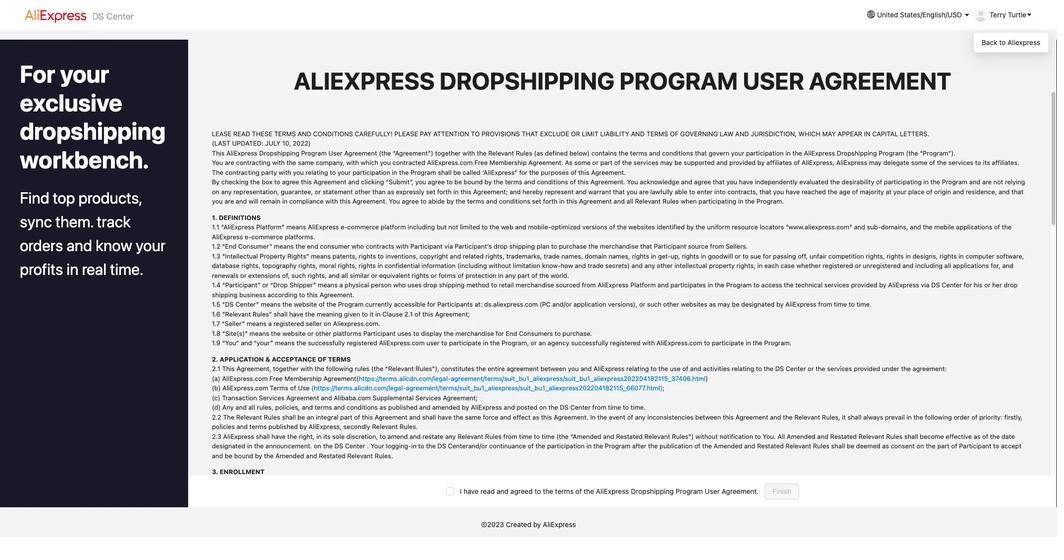Task type: locate. For each thing, give the bounding box(es) containing it.
0 vertical spatial such
[[292, 271, 306, 279]]

e- up consumer"
[[245, 233, 252, 240]]

as
[[388, 187, 394, 195], [710, 300, 716, 308], [380, 403, 387, 411], [533, 413, 540, 420], [974, 432, 981, 440], [883, 442, 890, 449]]

not inside 1. definitions 1.1 "aliexpress platform" means aliexpress e-commerce platform including but not limited to the web and mobile-optimized versions of the websites identified by the uniform resource locators "www.aliexpress.com" and sub-domains, and the mobile applications of the aliexpress e-commerce platforms. 1.2 "end consumer" means the end consumer who contracts with participant via participant's drop shipping plan to purchase the merchandise that participant source from sellers. 1.3 "intellectual property rights" means patents, rights to inventions, copyright and related rights, trademarks, trade names, domain names, rights in get-up, rights in goodwill or to sue for passing off, unfair competition rights, rights in designs, rights in computer software, database rights, topography rights, moral rights, rights in confidential information (including without limitation know-how and trade secrets) and any other intellectual property rights, in each case whether registered or unregistered and including all applications for, and renewals or extensions of, such rights, and all similar or equivalent rights or forms of protection in any part of the world. 1.4 "participant" or "drop shipper" means a physical person who uses drop shipping method to retail merchandise sourced from aliexpress platform and participates in the program to access the technical services provided by aliexpress via ds center for his or her drop shipping business according to this agreement. 1.5 "ds center" means the website of the program currently accessible for participants at: ds.aliexpress.com (pc and/or application versions), or such other websites as may be designated by aliexpress from time to time. 1.6 "relevant rules" shall have the meaning given to it in clause 2.1 of this agreement; 1.7 "seller" means a registered seller on aliexpress.com. 1.8 "site(s)" means the website or other platforms participant uses to display the merchandise for end consumers to purchase. 1.9 "you" and "your" means the successfully registered aliexpress.com user to participate in the program, or an agency successfully registered with aliexpress.com to participate in the program.
[[449, 223, 458, 230]]

user
[[329, 149, 343, 156], [705, 487, 720, 495]]

1 horizontal spatial participating
[[885, 178, 922, 185]]

agreement down the carefully!
[[344, 149, 377, 156]]

back to aliexpress link
[[982, 38, 1041, 47]]

intellectual
[[675, 262, 708, 269]]

1 horizontal spatial of
[[670, 130, 679, 137]]

representation,
[[234, 187, 279, 195]]

for up each
[[763, 252, 772, 259]]

agreement;
[[473, 187, 508, 195], [435, 310, 470, 317], [443, 394, 478, 401]]

represent
[[545, 187, 574, 195]]

a left the physical
[[340, 281, 343, 288]]

of down accessible
[[415, 310, 421, 317]]

to
[[1000, 38, 1006, 47], [976, 158, 982, 166], [330, 168, 336, 176], [275, 178, 281, 185], [447, 178, 453, 185], [690, 187, 696, 195], [421, 197, 427, 205], [482, 223, 488, 230], [552, 242, 558, 250], [378, 252, 384, 259], [743, 252, 749, 259], [491, 281, 497, 288], [754, 281, 760, 288], [299, 291, 305, 298], [849, 300, 855, 308], [362, 310, 368, 317], [413, 329, 420, 337], [555, 329, 561, 337], [442, 339, 448, 346], [704, 339, 711, 346], [651, 365, 657, 372], [756, 365, 763, 372], [623, 403, 629, 411], [380, 432, 386, 440], [534, 432, 540, 440], [755, 432, 761, 440], [419, 442, 425, 449], [994, 442, 1000, 449], [353, 477, 359, 485], [773, 477, 779, 485], [311, 487, 317, 494], [730, 487, 736, 494], [535, 487, 541, 495]]

agreement, inside 3. enrollment 3.1 your participation in the program is subject to your successful registration of a buyer member account in accordance with the relevant rules and approval of application you submitted to the ds center about your drop shipping plan. 3.2 aliexpress reserves the right to suspend or terminate the services under this agreement, if aliexpress discovers, in its sole and absolute discretion and without prejudice to other rights which aliexpress may have under the relevant rules, that participant is not in compliance with the requirements under clause 5, 6, 7, 8 of this agreement during his or her use of the ds center, or participant is unsuitable for participation in the program.
[[454, 487, 489, 494]]

0 horizontal spatial forth
[[437, 187, 452, 195]]

age
[[840, 187, 851, 195]]

subject
[[329, 477, 352, 485]]

time. up after
[[631, 403, 646, 411]]

1 horizontal spatial participate
[[712, 339, 744, 346]]

global image
[[868, 10, 876, 18], [868, 10, 876, 18]]

1 horizontal spatial 2.1
[[405, 310, 413, 317]]

1 vertical spatial use
[[489, 497, 500, 504]]

(pc
[[540, 300, 551, 308]]

related
[[463, 252, 484, 259]]

1 vertical spatial following
[[926, 413, 953, 420]]

rules up the continuance
[[485, 432, 502, 440]]

on down meaning
[[324, 320, 331, 327]]

1 vertical spatial his
[[459, 497, 468, 504]]

1 vertical spatial forth
[[543, 197, 558, 205]]

1 horizontal spatial an
[[539, 339, 546, 346]]

time. down unregistered
[[857, 300, 872, 308]]

1 vertical spatial same
[[465, 413, 481, 420]]

0 vertical spatial program.
[[757, 197, 784, 205]]

of down effective
[[952, 442, 958, 449]]

it left always on the right bottom of page
[[843, 413, 846, 420]]

1 vertical spatial agreement,
[[454, 487, 489, 494]]

of right the place
[[927, 187, 933, 195]]

0 vertical spatial of
[[670, 130, 679, 137]]

center inside 3. enrollment 3.1 your participation in the program is subject to your successful registration of a buyer member account in accordance with the relevant rules and approval of application you submitted to the ds center about your drop shipping plan. 3.2 aliexpress reserves the right to suspend or terminate the services under this agreement, if aliexpress discovers, in its sole and absolute discretion and without prejudice to other rights which aliexpress may have under the relevant rules, that participant is not in compliance with the requirements under clause 5, 6, 7, 8 of this agreement during his or her use of the ds center, or participant is unsuitable for participation in the program.
[[803, 477, 823, 485]]

effective
[[946, 432, 973, 440]]

aliexpress
[[294, 67, 435, 95]]

conditions down the alibaba.com
[[347, 403, 378, 411]]

compliance
[[289, 197, 324, 205], [212, 497, 246, 504]]

use inside the 2. application & acceptance of terms 2.1 this agreement, together with the following rules (the "relevant rules"), constitutes the entire agreement between you and aliexpress relating to the use of and activities relating to the ds center or the services provided under the agreement: (a) aliexpress.com free membership agreement ( https://terms.alicdn.com/legal-agreement/terms/suit_bu1_aliexpress/suit_bu1_aliexpress202204182115_37406.html ) (b) aliexpress.com terms of use (https://terms.alicdn.com/legal-agreement/terms/suit_bu1_aliexpress/suit_bu1_aliexpress202204182115_66077.html) ; (c) transaction services agreement and alibaba.com supplemental services agreement; (d) any and all rules, policies, and terms and conditions as published and amended by aliexpress and posted on the ds center from time to time. 2.2 the relevant rules shall be an integral part of this agreement and shall have the same force and effect as this agreement. in the event of any inconsistencies between this agreement and the relevant rules, it shall always prevail in the following order of priority: firstly, policies and terms published by aliexpress, secondly relevant rules. 2.3 aliexpress shall have the right, in its sole discretion, to amend and restate any relevant rules from time to time (the "amended and restated relevant rules") without notification to you. all amended and restated relevant rules shall become effective as of the date designated in the announcement. on the ds center . your logging-in to the ds centerand/or continuance of the participation in the program after the publication of the amended and restated relevant rules shall be deemed as consent on the part of participant to accept and be bound by the amended and restated relevant rules.
[[670, 365, 681, 372]]

some
[[575, 158, 591, 166], [912, 158, 928, 166]]

time down effect
[[519, 432, 532, 440]]

majority
[[860, 187, 885, 195]]

without
[[489, 262, 511, 269], [696, 432, 718, 440], [676, 487, 699, 494]]

aliexpress, inside the 2. application & acceptance of terms 2.1 this agreement, together with the following rules (the "relevant rules"), constitutes the entire agreement between you and aliexpress relating to the use of and activities relating to the ds center or the services provided under the agreement: (a) aliexpress.com free membership agreement ( https://terms.alicdn.com/legal-agreement/terms/suit_bu1_aliexpress/suit_bu1_aliexpress202204182115_37406.html ) (b) aliexpress.com terms of use (https://terms.alicdn.com/legal-agreement/terms/suit_bu1_aliexpress/suit_bu1_aliexpress202204182115_66077.html) ; (c) transaction services agreement and alibaba.com supplemental services agreement; (d) any and all rules, policies, and terms and conditions as published and amended by aliexpress and posted on the ds center from time to time. 2.2 the relevant rules shall be an integral part of this agreement and shall have the same force and effect as this agreement. in the event of any inconsistencies between this agreement and the relevant rules, it shall always prevail in the following order of priority: firstly, policies and terms published by aliexpress, secondly relevant rules. 2.3 aliexpress shall have the right, in its sole discretion, to amend and restate any relevant rules from time to time (the "amended and restated relevant rules") without notification to you. all amended and restated relevant rules shall become effective as of the date designated in the announcement. on the ds center . your logging-in to the ds centerand/or continuance of the participation in the program after the publication of the amended and restated relevant rules shall be deemed as consent on the part of participant to accept and be bound by the amended and restated relevant rules.
[[309, 423, 342, 430]]

into
[[715, 187, 726, 195]]

0 vertical spatial time.
[[110, 259, 143, 278]]

websites down the participates
[[681, 300, 708, 308]]

0 vertical spatial provided
[[730, 158, 756, 166]]

his down computer
[[974, 281, 983, 288]]

delegate
[[884, 158, 910, 166]]

0 horizontal spatial designated
[[212, 442, 245, 449]]

liability
[[601, 130, 630, 137]]

0 horizontal spatial bound
[[234, 452, 253, 459]]

able
[[675, 187, 688, 195]]

1 horizontal spatial its
[[569, 487, 576, 494]]

back to aliexpress
[[982, 38, 1041, 47]]

program.
[[757, 197, 784, 205], [765, 339, 792, 346], [704, 497, 732, 504]]

given
[[344, 310, 360, 317]]

you down expressly
[[389, 197, 400, 205]]

agreement; down participants
[[435, 310, 470, 317]]

caret down image
[[1027, 12, 1033, 18], [965, 12, 970, 18], [965, 12, 970, 18]]

have down 'independently'
[[786, 187, 800, 195]]

0 horizontal spatial names,
[[562, 252, 583, 259]]

1 horizontal spatial you
[[389, 197, 400, 205]]

1 horizontal spatial aliexpress,
[[802, 158, 835, 166]]

contains
[[592, 149, 617, 156]]

0 horizontal spatial same
[[298, 158, 314, 166]]

limitation
[[513, 262, 541, 269]]

an
[[539, 339, 546, 346], [307, 413, 314, 420]]

participate up activities
[[712, 339, 744, 346]]

published
[[388, 403, 418, 411], [269, 423, 298, 430]]

0 vertical spatial user
[[329, 149, 343, 156]]

as inside lease read these terms and conditions carefully! please pay attention to provisions that exclude or limit liability and terms of governing law and jurisdiction, which may appear in capital letters. (last updated: july 10, 2022) this aliexpress dropshipping program user agreement (the "agreement") together with the relevant rules (as defined below) contains the terms and conditions that govern your participation in the aliexpress dropshipping program (the "program"). you are contracting with the same company, with which you contracted aliexpress.com free membership agreement. as some or part of the services may be supported and provided by affiliates of aliexpress, aliexpress may delegate some of the services to its affiliates. the contracting party with you relating to your participation in the program shall be called 'aliexpress" for the purposes of this agreement. by checking the box to agree this agreement and clicking "submit", you agree to be bound by the terms and conditions of this agreement. you acknowledge and agree that you have independently evaluated the desirability of participating in the program and are not relying on any representation, guarantee, or statement other than as expressly set forth in this agreement; and hereby represent and warrant that you are lawfully able to enter into contracts, that you have reached the age of majority at your place of origin and residence, and that you are and will remain in compliance with this agreement. you agree to abide by the terms and conditions set forth in this agreement and all relevant rules when participating in the program.
[[388, 187, 394, 195]]

have right the i
[[464, 487, 479, 495]]

than
[[373, 187, 386, 195]]

accordance
[[537, 477, 573, 485]]

your inside 3. enrollment 3.1 your participation in the program is subject to your successful registration of a buyer member account in accordance with the relevant rules and approval of application you submitted to the ds center about your drop shipping plan. 3.2 aliexpress reserves the right to suspend or terminate the services under this agreement, if aliexpress discovers, in its sole and absolute discretion and without prejudice to other rights which aliexpress may have under the relevant rules, that participant is not in compliance with the requirements under clause 5, 6, 7, 8 of this agreement during his or her use of the ds center, or participant is unsuitable for participation in the program.
[[222, 477, 236, 485]]

center"
[[236, 300, 259, 308]]

without inside the 2. application & acceptance of terms 2.1 this agreement, together with the following rules (the "relevant rules"), constitutes the entire agreement between you and aliexpress relating to the use of and activities relating to the ds center or the services provided under the agreement: (a) aliexpress.com free membership agreement ( https://terms.alicdn.com/legal-agreement/terms/suit_bu1_aliexpress/suit_bu1_aliexpress202204182115_37406.html ) (b) aliexpress.com terms of use (https://terms.alicdn.com/legal-agreement/terms/suit_bu1_aliexpress/suit_bu1_aliexpress202204182115_66077.html) ; (c) transaction services agreement and alibaba.com supplemental services agreement; (d) any and all rules, policies, and terms and conditions as published and amended by aliexpress and posted on the ds center from time to time. 2.2 the relevant rules shall be an integral part of this agreement and shall have the same force and effect as this agreement. in the event of any inconsistencies between this agreement and the relevant rules, it shall always prevail in the following order of priority: firstly, policies and terms published by aliexpress, secondly relevant rules. 2.3 aliexpress shall have the right, in its sole discretion, to amend and restate any relevant rules from time to time (the "amended and restated relevant rules") without notification to you. all amended and restated relevant rules shall become effective as of the date designated in the announcement. on the ds center . your logging-in to the ds centerand/or continuance of the participation in the program after the publication of the amended and restated relevant rules shall be deemed as consent on the part of participant to accept and be bound by the amended and restated relevant rules.
[[696, 432, 718, 440]]

without inside 1. definitions 1.1 "aliexpress platform" means aliexpress e-commerce platform including but not limited to the web and mobile-optimized versions of the websites identified by the uniform resource locators "www.aliexpress.com" and sub-domains, and the mobile applications of the aliexpress e-commerce platforms. 1.2 "end consumer" means the end consumer who contracts with participant via participant's drop shipping plan to purchase the merchandise that participant source from sellers. 1.3 "intellectual property rights" means patents, rights to inventions, copyright and related rights, trademarks, trade names, domain names, rights in get-up, rights in goodwill or to sue for passing off, unfair competition rights, rights in designs, rights in computer software, database rights, topography rights, moral rights, rights in confidential information (including without limitation know-how and trade secrets) and any other intellectual property rights, in each case whether registered or unregistered and including all applications for, and renewals or extensions of, such rights, and all similar or equivalent rights or forms of protection in any part of the world. 1.4 "participant" or "drop shipper" means a physical person who uses drop shipping method to retail merchandise sourced from aliexpress platform and participates in the program to access the technical services provided by aliexpress via ds center for his or her drop shipping business according to this agreement. 1.5 "ds center" means the website of the program currently accessible for participants at: ds.aliexpress.com (pc and/or application versions), or such other websites as may be designated by aliexpress from time to time. 1.6 "relevant rules" shall have the meaning given to it in clause 2.1 of this agreement; 1.7 "seller" means a registered seller on aliexpress.com. 1.8 "site(s)" means the website or other platforms participant uses to display the merchandise for end consumers to purchase. 1.9 "you" and "your" means the successfully registered aliexpress.com user to participate in the program, or an agency successfully registered with aliexpress.com to participate in the program.
[[489, 262, 511, 269]]

1 horizontal spatial some
[[912, 158, 928, 166]]

right,
[[299, 432, 315, 440]]

2 vertical spatial provided
[[854, 365, 881, 372]]

0 horizontal spatial is
[[323, 477, 328, 485]]

center
[[942, 281, 963, 288], [786, 365, 806, 372], [571, 403, 591, 411], [345, 442, 365, 449], [803, 477, 823, 485]]

0 vertical spatial 2.1
[[405, 310, 413, 317]]

platform"
[[256, 223, 285, 230]]

0 horizontal spatial aliexpress,
[[309, 423, 342, 430]]

on down become at the right
[[917, 442, 925, 449]]

application up prejudice
[[694, 477, 727, 485]]

0 horizontal spatial it
[[370, 310, 374, 317]]

1 horizontal spatial free
[[475, 158, 488, 166]]

0 vertical spatial via
[[445, 242, 453, 250]]

without down approval
[[676, 487, 699, 494]]

0 horizontal spatial your
[[222, 477, 236, 485]]

acceptance
[[272, 355, 316, 362]]

other inside 3. enrollment 3.1 your participation in the program is subject to your successful registration of a buyer member account in accordance with the relevant rules and approval of application you submitted to the ds center about your drop shipping plan. 3.2 aliexpress reserves the right to suspend or terminate the services under this agreement, if aliexpress discovers, in its sole and absolute discretion and without prejudice to other rights which aliexpress may have under the relevant rules, that participant is not in compliance with the requirements under clause 5, 6, 7, 8 of this agreement during his or her use of the ds center, or participant is unsuitable for participation in the program.
[[738, 487, 754, 494]]

center inside 1. definitions 1.1 "aliexpress platform" means aliexpress e-commerce platform including but not limited to the web and mobile-optimized versions of the websites identified by the uniform resource locators "www.aliexpress.com" and sub-domains, and the mobile applications of the aliexpress e-commerce platforms. 1.2 "end consumer" means the end consumer who contracts with participant via participant's drop shipping plan to purchase the merchandise that participant source from sellers. 1.3 "intellectual property rights" means patents, rights to inventions, copyright and related rights, trademarks, trade names, domain names, rights in get-up, rights in goodwill or to sue for passing off, unfair competition rights, rights in designs, rights in computer software, database rights, topography rights, moral rights, rights in confidential information (including without limitation know-how and trade secrets) and any other intellectual property rights, in each case whether registered or unregistered and including all applications for, and renewals or extensions of, such rights, and all similar or equivalent rights or forms of protection in any part of the world. 1.4 "participant" or "drop shipper" means a physical person who uses drop shipping method to retail merchandise sourced from aliexpress platform and participates in the program to access the technical services provided by aliexpress via ds center for his or her drop shipping business according to this agreement. 1.5 "ds center" means the website of the program currently accessible for participants at: ds.aliexpress.com (pc and/or application versions), or such other websites as may be designated by aliexpress from time to time. 1.6 "relevant rules" shall have the meaning given to it in clause 2.1 of this agreement; 1.7 "seller" means a registered seller on aliexpress.com. 1.8 "site(s)" means the website or other platforms participant uses to display the merchandise for end consumers to purchase. 1.9 "you" and "your" means the successfully registered aliexpress.com user to participate in the program, or an agency successfully registered with aliexpress.com to participate in the program.
[[942, 281, 963, 288]]

this down called
[[461, 187, 472, 195]]

program inside the 2. application & acceptance of terms 2.1 this agreement, together with the following rules (the "relevant rules"), constitutes the entire agreement between you and aliexpress relating to the use of and activities relating to the ds center or the services provided under the agreement: (a) aliexpress.com free membership agreement ( https://terms.alicdn.com/legal-agreement/terms/suit_bu1_aliexpress/suit_bu1_aliexpress202204182115_37406.html ) (b) aliexpress.com terms of use (https://terms.alicdn.com/legal-agreement/terms/suit_bu1_aliexpress/suit_bu1_aliexpress202204182115_66077.html) ; (c) transaction services agreement and alibaba.com supplemental services agreement; (d) any and all rules, policies, and terms and conditions as published and amended by aliexpress and posted on the ds center from time to time. 2.2 the relevant rules shall be an integral part of this agreement and shall have the same force and effect as this agreement. in the event of any inconsistencies between this agreement and the relevant rules, it shall always prevail in the following order of priority: firstly, policies and terms published by aliexpress, secondly relevant rules. 2.3 aliexpress shall have the right, in its sole discretion, to amend and restate any relevant rules from time to time (the "amended and restated relevant rules") without notification to you. all amended and restated relevant rules shall become effective as of the date designated in the announcement. on the ds center . your logging-in to the ds centerand/or continuance of the participation in the program after the publication of the amended and restated relevant rules shall be deemed as consent on the part of participant to accept and be bound by the amended and restated relevant rules.
[[605, 442, 631, 449]]

participation down approval
[[646, 497, 684, 504]]

terms down rules,
[[250, 423, 267, 430]]

commerce up contracts at the left
[[347, 223, 379, 230]]

other down clicking
[[355, 187, 371, 195]]

your up exclusive
[[60, 60, 109, 88]]

an inside the 2. application & acceptance of terms 2.1 this agreement, together with the following rules (the "relevant rules"), constitutes the entire agreement between you and aliexpress relating to the use of and activities relating to the ds center or the services provided under the agreement: (a) aliexpress.com free membership agreement ( https://terms.alicdn.com/legal-agreement/terms/suit_bu1_aliexpress/suit_bu1_aliexpress202204182115_37406.html ) (b) aliexpress.com terms of use (https://terms.alicdn.com/legal-agreement/terms/suit_bu1_aliexpress/suit_bu1_aliexpress202204182115_66077.html) ; (c) transaction services agreement and alibaba.com supplemental services agreement; (d) any and all rules, policies, and terms and conditions as published and amended by aliexpress and posted on the ds center from time to time. 2.2 the relevant rules shall be an integral part of this agreement and shall have the same force and effect as this agreement. in the event of any inconsistencies between this agreement and the relevant rules, it shall always prevail in the following order of priority: firstly, policies and terms published by aliexpress, secondly relevant rules. 2.3 aliexpress shall have the right, in its sole discretion, to amend and restate any relevant rules from time to time (the "amended and restated relevant rules") without notification to you. all amended and restated relevant rules shall become effective as of the date designated in the announcement. on the ds center . your logging-in to the ds centerand/or continuance of the participation in the program after the publication of the amended and restated relevant rules shall be deemed as consent on the part of participant to accept and be bound by the amended and restated relevant rules.
[[307, 413, 314, 420]]

website up the 'acceptance'
[[283, 329, 306, 337]]

rights right designs,
[[940, 252, 957, 259]]

amended down the notification
[[714, 442, 743, 449]]

restate
[[423, 432, 444, 440]]

shall left called
[[438, 168, 452, 176]]

you up 1.
[[212, 197, 223, 205]]

as right than
[[388, 187, 394, 195]]

agreement,
[[237, 365, 271, 372], [454, 487, 489, 494]]

priority:
[[980, 413, 1003, 420]]

her inside 1. definitions 1.1 "aliexpress platform" means aliexpress e-commerce platform including but not limited to the web and mobile-optimized versions of the websites identified by the uniform resource locators "www.aliexpress.com" and sub-domains, and the mobile applications of the aliexpress e-commerce platforms. 1.2 "end consumer" means the end consumer who contracts with participant via participant's drop shipping plan to purchase the merchandise that participant source from sellers. 1.3 "intellectual property rights" means patents, rights to inventions, copyright and related rights, trademarks, trade names, domain names, rights in get-up, rights in goodwill or to sue for passing off, unfair competition rights, rights in designs, rights in computer software, database rights, topography rights, moral rights, rights in confidential information (including without limitation know-how and trade secrets) and any other intellectual property rights, in each case whether registered or unregistered and including all applications for, and renewals or extensions of, such rights, and all similar or equivalent rights or forms of protection in any part of the world. 1.4 "participant" or "drop shipper" means a physical person who uses drop shipping method to retail merchandise sourced from aliexpress platform and participates in the program to access the technical services provided by aliexpress via ds center for his or her drop shipping business according to this agreement. 1.5 "ds center" means the website of the program currently accessible for participants at: ds.aliexpress.com (pc and/or application versions), or such other websites as may be designated by aliexpress from time to time. 1.6 "relevant rules" shall have the meaning given to it in clause 2.1 of this agreement; 1.7 "seller" means a registered seller on aliexpress.com. 1.8 "site(s)" means the website or other platforms participant uses to display the merchandise for end consumers to purchase. 1.9 "you" and "your" means the successfully registered aliexpress.com user to participate in the program, or an agency successfully registered with aliexpress.com to participate in the program.
[[993, 281, 1003, 288]]

0 horizontal spatial amended
[[276, 452, 304, 459]]

2 vertical spatial merchandise
[[456, 329, 494, 337]]

shipping down forms
[[439, 281, 465, 288]]

workbench.
[[20, 145, 149, 173]]

use inside 3. enrollment 3.1 your participation in the program is subject to your successful registration of a buyer member account in accordance with the relevant rules and approval of application you submitted to the ds center about your drop shipping plan. 3.2 aliexpress reserves the right to suspend or terminate the services under this agreement, if aliexpress discovers, in its sole and absolute discretion and without prejudice to other rights which aliexpress may have under the relevant rules, that participant is not in compliance with the requirements under clause 5, 6, 7, 8 of this agreement during his or her use of the ds center, or participant is unsuitable for participation in the program.
[[489, 497, 500, 504]]

services up the amended
[[416, 394, 441, 401]]

the
[[212, 168, 223, 176], [223, 413, 235, 420]]

user inside lease read these terms and conditions carefully! please pay attention to provisions that exclude or limit liability and terms of governing law and jurisdiction, which may appear in capital letters. (last updated: july 10, 2022) this aliexpress dropshipping program user agreement (the "agreement") together with the relevant rules (as defined below) contains the terms and conditions that govern your participation in the aliexpress dropshipping program (the "program"). you are contracting with the same company, with which you contracted aliexpress.com free membership agreement. as some or part of the services may be supported and provided by affiliates of aliexpress, aliexpress may delegate some of the services to its affiliates. the contracting party with you relating to your participation in the program shall be called 'aliexpress" for the purposes of this agreement. by checking the box to agree this agreement and clicking "submit", you agree to be bound by the terms and conditions of this agreement. you acknowledge and agree that you have independently evaluated the desirability of participating in the program and are not relying on any representation, guarantee, or statement other than as expressly set forth in this agreement; and hereby represent and warrant that you are lawfully able to enter into contracts, that you have reached the age of majority at your place of origin and residence, and that you are and will remain in compliance with this agreement. you agree to abide by the terms and conditions set forth in this agreement and all relevant rules when participating in the program.
[[329, 149, 343, 156]]

any inside lease read these terms and conditions carefully! please pay attention to provisions that exclude or limit liability and terms of governing law and jurisdiction, which may appear in capital letters. (last updated: july 10, 2022) this aliexpress dropshipping program user agreement (the "agreement") together with the relevant rules (as defined below) contains the terms and conditions that govern your participation in the aliexpress dropshipping program (the "program"). you are contracting with the same company, with which you contracted aliexpress.com free membership agreement. as some or part of the services may be supported and provided by affiliates of aliexpress, aliexpress may delegate some of the services to its affiliates. the contracting party with you relating to your participation in the program shall be called 'aliexpress" for the purposes of this agreement. by checking the box to agree this agreement and clicking "submit", you agree to be bound by the terms and conditions of this agreement. you acknowledge and agree that you have independently evaluated the desirability of participating in the program and are not relying on any representation, guarantee, or statement other than as expressly set forth in this agreement; and hereby represent and warrant that you are lawfully able to enter into contracts, that you have reached the age of majority at your place of origin and residence, and that you are and will remain in compliance with this agreement. you agree to abide by the terms and conditions set forth in this agreement and all relevant rules when participating in the program.
[[221, 187, 232, 195]]

program. inside 1. definitions 1.1 "aliexpress platform" means aliexpress e-commerce platform including but not limited to the web and mobile-optimized versions of the websites identified by the uniform resource locators "www.aliexpress.com" and sub-domains, and the mobile applications of the aliexpress e-commerce platforms. 1.2 "end consumer" means the end consumer who contracts with participant via participant's drop shipping plan to purchase the merchandise that participant source from sellers. 1.3 "intellectual property rights" means patents, rights to inventions, copyright and related rights, trademarks, trade names, domain names, rights in get-up, rights in goodwill or to sue for passing off, unfair competition rights, rights in designs, rights in computer software, database rights, topography rights, moral rights, rights in confidential information (including without limitation know-how and trade secrets) and any other intellectual property rights, in each case whether registered or unregistered and including all applications for, and renewals or extensions of, such rights, and all similar or equivalent rights or forms of protection in any part of the world. 1.4 "participant" or "drop shipper" means a physical person who uses drop shipping method to retail merchandise sourced from aliexpress platform and participates in the program to access the technical services provided by aliexpress via ds center for his or her drop shipping business according to this agreement. 1.5 "ds center" means the website of the program currently accessible for participants at: ds.aliexpress.com (pc and/or application versions), or such other websites as may be designated by aliexpress from time to time. 1.6 "relevant rules" shall have the meaning given to it in clause 2.1 of this agreement; 1.7 "seller" means a registered seller on aliexpress.com. 1.8 "site(s)" means the website or other platforms participant uses to display the merchandise for end consumers to purchase. 1.9 "you" and "your" means the successfully registered aliexpress.com user to participate in the program, or an agency successfully registered with aliexpress.com to participate in the program.
[[765, 339, 792, 346]]

its inside lease read these terms and conditions carefully! please pay attention to provisions that exclude or limit liability and terms of governing law and jurisdiction, which may appear in capital letters. (last updated: july 10, 2022) this aliexpress dropshipping program user agreement (the "agreement") together with the relevant rules (as defined below) contains the terms and conditions that govern your participation in the aliexpress dropshipping program (the "program"). you are contracting with the same company, with which you contracted aliexpress.com free membership agreement. as some or part of the services may be supported and provided by affiliates of aliexpress, aliexpress may delegate some of the services to its affiliates. the contracting party with you relating to your participation in the program shall be called 'aliexpress" for the purposes of this agreement. by checking the box to agree this agreement and clicking "submit", you agree to be bound by the terms and conditions of this agreement. you acknowledge and agree that you have independently evaluated the desirability of participating in the program and are not relying on any representation, guarantee, or statement other than as expressly set forth in this agreement; and hereby represent and warrant that you are lawfully able to enter into contracts, that you have reached the age of majority at your place of origin and residence, and that you are and will remain in compliance with this agreement. you agree to abide by the terms and conditions set forth in this agreement and all relevant rules when participating in the program.
[[984, 158, 991, 166]]

rights inside 3. enrollment 3.1 your participation in the program is subject to your successful registration of a buyer member account in accordance with the relevant rules and approval of application you submitted to the ds center about your drop shipping plan. 3.2 aliexpress reserves the right to suspend or terminate the services under this agreement, if aliexpress discovers, in its sole and absolute discretion and without prejudice to other rights which aliexpress may have under the relevant rules, that participant is not in compliance with the requirements under clause 5, 6, 7, 8 of this agreement during his or her use of the ds center, or participant is unsuitable for participation in the program.
[[756, 487, 773, 494]]

1 vertical spatial website
[[283, 329, 306, 337]]

it inside the 2. application & acceptance of terms 2.1 this agreement, together with the following rules (the "relevant rules"), constitutes the entire agreement between you and aliexpress relating to the use of and activities relating to the ds center or the services provided under the agreement: (a) aliexpress.com free membership agreement ( https://terms.alicdn.com/legal-agreement/terms/suit_bu1_aliexpress/suit_bu1_aliexpress202204182115_37406.html ) (b) aliexpress.com terms of use (https://terms.alicdn.com/legal-agreement/terms/suit_bu1_aliexpress/suit_bu1_aliexpress202204182115_66077.html) ; (c) transaction services agreement and alibaba.com supplemental services agreement; (d) any and all rules, policies, and terms and conditions as published and amended by aliexpress and posted on the ds center from time to time. 2.2 the relevant rules shall be an integral part of this agreement and shall have the same force and effect as this agreement. in the event of any inconsistencies between this agreement and the relevant rules, it shall always prevail in the following order of priority: firstly, policies and terms published by aliexpress, secondly relevant rules. 2.3 aliexpress shall have the right, in its sole discretion, to amend and restate any relevant rules from time to time (the "amended and restated relevant rules") without notification to you. all amended and restated relevant rules shall become effective as of the date designated in the announcement. on the ds center . your logging-in to the ds centerand/or continuance of the participation in the program after the publication of the amended and restated relevant rules shall be deemed as consent on the part of participant to accept and be bound by the amended and restated relevant rules.
[[843, 413, 846, 420]]

by up enrollment
[[255, 452, 262, 459]]

commerce
[[347, 223, 379, 230], [252, 233, 283, 240]]

from up goodwill
[[711, 242, 724, 250]]

names, down purchase
[[562, 252, 583, 259]]

agree up the guarantee,
[[282, 178, 299, 185]]

aliexpress, inside lease read these terms and conditions carefully! please pay attention to provisions that exclude or limit liability and terms of governing law and jurisdiction, which may appear in capital letters. (last updated: july 10, 2022) this aliexpress dropshipping program user agreement (the "agreement") together with the relevant rules (as defined below) contains the terms and conditions that govern your participation in the aliexpress dropshipping program (the "program"). you are contracting with the same company, with which you contracted aliexpress.com free membership agreement. as some or part of the services may be supported and provided by affiliates of aliexpress, aliexpress may delegate some of the services to its affiliates. the contracting party with you relating to your participation in the program shall be called 'aliexpress" for the purposes of this agreement. by checking the box to agree this agreement and clicking "submit", you agree to be bound by the terms and conditions of this agreement. you acknowledge and agree that you have independently evaluated the desirability of participating in the program and are not relying on any representation, guarantee, or statement other than as expressly set forth in this agreement; and hereby represent and warrant that you are lawfully able to enter into contracts, that you have reached the age of majority at your place of origin and residence, and that you are and will remain in compliance with this agreement. you agree to abide by the terms and conditions set forth in this agreement and all relevant rules when participating in the program.
[[802, 158, 835, 166]]

its down integral
[[324, 432, 331, 440]]

0 vertical spatial her
[[993, 281, 1003, 288]]

may inside 3. enrollment 3.1 your participation in the program is subject to your successful registration of a buyer member account in accordance with the relevant rules and approval of application you submitted to the ds center about your drop shipping plan. 3.2 aliexpress reserves the right to suspend or terminate the services under this agreement, if aliexpress discovers, in its sole and absolute discretion and without prejudice to other rights which aliexpress may have under the relevant rules, that participant is not in compliance with the requirements under clause 5, 6, 7, 8 of this agreement during his or her use of the ds center, or participant is unsuitable for participation in the program.
[[827, 487, 839, 494]]

©2023 created by aliexpress
[[481, 520, 576, 529]]

1 horizontal spatial via
[[922, 281, 930, 288]]

agreement. inside the 2. application & acceptance of terms 2.1 this agreement, together with the following rules (the "relevant rules"), constitutes the entire agreement between you and aliexpress relating to the use of and activities relating to the ds center or the services provided under the agreement: (a) aliexpress.com free membership agreement ( https://terms.alicdn.com/legal-agreement/terms/suit_bu1_aliexpress/suit_bu1_aliexpress202204182115_37406.html ) (b) aliexpress.com terms of use (https://terms.alicdn.com/legal-agreement/terms/suit_bu1_aliexpress/suit_bu1_aliexpress202204182115_66077.html) ; (c) transaction services agreement and alibaba.com supplemental services agreement; (d) any and all rules, policies, and terms and conditions as published and amended by aliexpress and posted on the ds center from time to time. 2.2 the relevant rules shall be an integral part of this agreement and shall have the same force and effect as this agreement. in the event of any inconsistencies between this agreement and the relevant rules, it shall always prevail in the following order of priority: firstly, policies and terms published by aliexpress, secondly relevant rules. 2.3 aliexpress shall have the right, in its sole discretion, to amend and restate any relevant rules from time to time (the "amended and restated relevant rules") without notification to you. all amended and restated relevant rules shall become effective as of the date designated in the announcement. on the ds center . your logging-in to the ds centerand/or continuance of the participation in the program after the publication of the amended and restated relevant rules shall be deemed as consent on the part of participant to accept and be bound by the amended and restated relevant rules.
[[554, 413, 589, 420]]

website down "shipper""
[[294, 300, 317, 308]]

not inside lease read these terms and conditions carefully! please pay attention to provisions that exclude or limit liability and terms of governing law and jurisdiction, which may appear in capital letters. (last updated: july 10, 2022) this aliexpress dropshipping program user agreement (the "agreement") together with the relevant rules (as defined below) contains the terms and conditions that govern your participation in the aliexpress dropshipping program (the "program"). you are contracting with the same company, with which you contracted aliexpress.com free membership agreement. as some or part of the services may be supported and provided by affiliates of aliexpress, aliexpress may delegate some of the services to its affiliates. the contracting party with you relating to your participation in the program shall be called 'aliexpress" for the purposes of this agreement. by checking the box to agree this agreement and clicking "submit", you agree to be bound by the terms and conditions of this agreement. you acknowledge and agree that you have independently evaluated the desirability of participating in the program and are not relying on any representation, guarantee, or statement other than as expressly set forth in this agreement; and hereby represent and warrant that you are lawfully able to enter into contracts, that you have reached the age of majority at your place of origin and residence, and that you are and will remain in compliance with this agreement. you agree to abide by the terms and conditions set forth in this agreement and all relevant rules when participating in the program.
[[994, 178, 1004, 185]]

2 and from the left
[[631, 130, 645, 137]]

on inside 1. definitions 1.1 "aliexpress platform" means aliexpress e-commerce platform including but not limited to the web and mobile-optimized versions of the websites identified by the uniform resource locators "www.aliexpress.com" and sub-domains, and the mobile applications of the aliexpress e-commerce platforms. 1.2 "end consumer" means the end consumer who contracts with participant via participant's drop shipping plan to purchase the merchandise that participant source from sellers. 1.3 "intellectual property rights" means patents, rights to inventions, copyright and related rights, trademarks, trade names, domain names, rights in get-up, rights in goodwill or to sue for passing off, unfair competition rights, rights in designs, rights in computer software, database rights, topography rights, moral rights, rights in confidential information (including without limitation know-how and trade secrets) and any other intellectual property rights, in each case whether registered or unregistered and including all applications for, and renewals or extensions of, such rights, and all similar or equivalent rights or forms of protection in any part of the world. 1.4 "participant" or "drop shipper" means a physical person who uses drop shipping method to retail merchandise sourced from aliexpress platform and participates in the program to access the technical services provided by aliexpress via ds center for his or her drop shipping business according to this agreement. 1.5 "ds center" means the website of the program currently accessible for participants at: ds.aliexpress.com (pc and/or application versions), or such other websites as may be designated by aliexpress from time to time. 1.6 "relevant rules" shall have the meaning given to it in clause 2.1 of this agreement; 1.7 "seller" means a registered seller on aliexpress.com. 1.8 "site(s)" means the website or other platforms participant uses to display the merchandise for end consumers to purchase. 1.9 "you" and "your" means the successfully registered aliexpress.com user to participate in the program, or an agency successfully registered with aliexpress.com to participate in the program.
[[324, 320, 331, 327]]

aliexpress.com down clause
[[379, 339, 425, 346]]

1 and from the left
[[298, 130, 311, 137]]

clause
[[383, 310, 403, 317]]

0 vertical spatial "relevant
[[222, 310, 251, 317]]

not
[[994, 178, 1004, 185], [449, 223, 458, 230], [989, 487, 999, 494]]

0 vertical spatial merchandise
[[600, 242, 639, 250]]

you inside the 2. application & acceptance of terms 2.1 this agreement, together with the following rules (the "relevant rules"), constitutes the entire agreement between you and aliexpress relating to the use of and activities relating to the ds center or the services provided under the agreement: (a) aliexpress.com free membership agreement ( https://terms.alicdn.com/legal-agreement/terms/suit_bu1_aliexpress/suit_bu1_aliexpress202204182115_37406.html ) (b) aliexpress.com terms of use (https://terms.alicdn.com/legal-agreement/terms/suit_bu1_aliexpress/suit_bu1_aliexpress202204182115_66077.html) ; (c) transaction services agreement and alibaba.com supplemental services agreement; (d) any and all rules, policies, and terms and conditions as published and amended by aliexpress and posted on the ds center from time to time. 2.2 the relevant rules shall be an integral part of this agreement and shall have the same force and effect as this agreement. in the event of any inconsistencies between this agreement and the relevant rules, it shall always prevail in the following order of priority: firstly, policies and terms published by aliexpress, secondly relevant rules. 2.3 aliexpress shall have the right, in its sole discretion, to amend and restate any relevant rules from time to time (the "amended and restated relevant rules") without notification to you. all amended and restated relevant rules shall become effective as of the date designated in the announcement. on the ds center . your logging-in to the ds centerand/or continuance of the participation in the program after the publication of the amended and restated relevant rules shall be deemed as consent on the part of participant to accept and be bound by the amended and restated relevant rules.
[[568, 365, 579, 372]]

account
[[504, 477, 529, 485]]

0 horizontal spatial of
[[318, 355, 327, 362]]

may down "property"
[[718, 300, 731, 308]]

of right forms
[[458, 271, 464, 279]]

restated up after
[[616, 432, 643, 440]]

0 horizontal spatial including
[[408, 223, 435, 230]]

deemed
[[857, 442, 881, 449]]

unfair
[[810, 252, 827, 259]]

provided inside 1. definitions 1.1 "aliexpress platform" means aliexpress e-commerce platform including but not limited to the web and mobile-optimized versions of the websites identified by the uniform resource locators "www.aliexpress.com" and sub-domains, and the mobile applications of the aliexpress e-commerce platforms. 1.2 "end consumer" means the end consumer who contracts with participant via participant's drop shipping plan to purchase the merchandise that participant source from sellers. 1.3 "intellectual property rights" means patents, rights to inventions, copyright and related rights, trademarks, trade names, domain names, rights in get-up, rights in goodwill or to sue for passing off, unfair competition rights, rights in designs, rights in computer software, database rights, topography rights, moral rights, rights in confidential information (including without limitation know-how and trade secrets) and any other intellectual property rights, in each case whether registered or unregistered and including all applications for, and renewals or extensions of, such rights, and all similar or equivalent rights or forms of protection in any part of the world. 1.4 "participant" or "drop shipper" means a physical person who uses drop shipping method to retail merchandise sourced from aliexpress platform and participates in the program to access the technical services provided by aliexpress via ds center for his or her drop shipping business according to this agreement. 1.5 "ds center" means the website of the program currently accessible for participants at: ds.aliexpress.com (pc and/or application versions), or such other websites as may be designated by aliexpress from time to time. 1.6 "relevant rules" shall have the meaning given to it in clause 2.1 of this agreement; 1.7 "seller" means a registered seller on aliexpress.com. 1.8 "site(s)" means the website or other platforms participant uses to display the merchandise for end consumers to purchase. 1.9 "you" and "your" means the successfully registered aliexpress.com user to participate in the program, or an agency successfully registered with aliexpress.com to participate in the program.
[[852, 281, 878, 288]]

(the
[[379, 149, 391, 156], [907, 149, 919, 156], [371, 365, 384, 372], [557, 432, 569, 440]]

membership inside the 2. application & acceptance of terms 2.1 this agreement, together with the following rules (the "relevant rules"), constitutes the entire agreement between you and aliexpress relating to the use of and activities relating to the ds center or the services provided under the agreement: (a) aliexpress.com free membership agreement ( https://terms.alicdn.com/legal-agreement/terms/suit_bu1_aliexpress/suit_bu1_aliexpress202204182115_37406.html ) (b) aliexpress.com terms of use (https://terms.alicdn.com/legal-agreement/terms/suit_bu1_aliexpress/suit_bu1_aliexpress202204182115_66077.html) ; (c) transaction services agreement and alibaba.com supplemental services agreement; (d) any and all rules, policies, and terms and conditions as published and amended by aliexpress and posted on the ds center from time to time. 2.2 the relevant rules shall be an integral part of this agreement and shall have the same force and effect as this agreement. in the event of any inconsistencies between this agreement and the relevant rules, it shall always prevail in the following order of priority: firstly, policies and terms published by aliexpress, secondly relevant rules. 2.3 aliexpress shall have the right, in its sole discretion, to amend and restate any relevant rules from time to time (the "amended and restated relevant rules") without notification to you. all amended and restated relevant rules shall become effective as of the date designated in the announcement. on the ds center . your logging-in to the ds centerand/or continuance of the participation in the program after the publication of the amended and restated relevant rules shall be deemed as consent on the part of participant to accept and be bound by the amended and restated relevant rules.
[[285, 374, 322, 382]]

other down submitted
[[738, 487, 754, 494]]

and right the law
[[736, 130, 749, 137]]

0 vertical spatial websites
[[629, 223, 655, 230]]

1 successfully from the left
[[308, 339, 345, 346]]

provided inside the 2. application & acceptance of terms 2.1 this agreement, together with the following rules (the "relevant rules"), constitutes the entire agreement between you and aliexpress relating to the use of and activities relating to the ds center or the services provided under the agreement: (a) aliexpress.com free membership agreement ( https://terms.alicdn.com/legal-agreement/terms/suit_bu1_aliexpress/suit_bu1_aliexpress202204182115_37406.html ) (b) aliexpress.com terms of use (https://terms.alicdn.com/legal-agreement/terms/suit_bu1_aliexpress/suit_bu1_aliexpress202204182115_66077.html) ; (c) transaction services agreement and alibaba.com supplemental services agreement; (d) any and all rules, policies, and terms and conditions as published and amended by aliexpress and posted on the ds center from time to time. 2.2 the relevant rules shall be an integral part of this agreement and shall have the same force and effect as this agreement. in the event of any inconsistencies between this agreement and the relevant rules, it shall always prevail in the following order of priority: firstly, policies and terms published by aliexpress, secondly relevant rules. 2.3 aliexpress shall have the right, in its sole discretion, to amend and restate any relevant rules from time to time (the "amended and restated relevant rules") without notification to you. all amended and restated relevant rules shall become effective as of the date designated in the announcement. on the ds center . your logging-in to the ds centerand/or continuance of the participation in the program after the publication of the amended and restated relevant rules shall be deemed as consent on the part of participant to accept and be bound by the amended and restated relevant rules.
[[854, 365, 881, 372]]

1 horizontal spatial commerce
[[347, 223, 379, 230]]

registered down versions),
[[610, 339, 641, 346]]

0 vertical spatial without
[[489, 262, 511, 269]]

0 horizontal spatial relating
[[306, 168, 328, 176]]

0 vertical spatial which
[[361, 158, 378, 166]]

1 horizontal spatial rules,
[[915, 487, 933, 494]]

program. inside 3. enrollment 3.1 your participation in the program is subject to your successful registration of a buyer member account in accordance with the relevant rules and approval of application you submitted to the ds center about your drop shipping plan. 3.2 aliexpress reserves the right to suspend or terminate the services under this agreement, if aliexpress discovers, in its sole and absolute discretion and without prejudice to other rights which aliexpress may have under the relevant rules, that participant is not in compliance with the requirements under clause 5, 6, 7, 8 of this agreement during his or her use of the ds center, or participant is unsuitable for participation in the program.
[[704, 497, 732, 504]]

1 vertical spatial e-
[[245, 233, 252, 240]]

0 horizontal spatial use
[[489, 497, 500, 504]]

1 horizontal spatial "relevant
[[385, 365, 414, 372]]

0 vertical spatial together
[[435, 149, 461, 156]]

use
[[298, 384, 310, 391]]

user
[[427, 339, 440, 346]]

2 horizontal spatial its
[[984, 158, 991, 166]]

1 vertical spatial an
[[307, 413, 314, 420]]

0 horizontal spatial via
[[445, 242, 453, 250]]

participation down "amended
[[547, 442, 585, 449]]

of right the 'acceptance'
[[318, 355, 327, 362]]

have inside 3. enrollment 3.1 your participation in the program is subject to your successful registration of a buyer member account in accordance with the relevant rules and approval of application you submitted to the ds center about your drop shipping plan. 3.2 aliexpress reserves the right to suspend or terminate the services under this agreement, if aliexpress discovers, in its sole and absolute discretion and without prejudice to other rights which aliexpress may have under the relevant rules, that participant is not in compliance with the requirements under clause 5, 6, 7, 8 of this agreement during his or her use of the ds center, or participant is unsuitable for participation in the program.
[[841, 487, 855, 494]]

1 horizontal spatial which
[[774, 487, 792, 494]]

0 vertical spatial amended
[[787, 432, 816, 440]]

aliexpress.com up transaction at bottom left
[[223, 384, 268, 391]]

method
[[467, 281, 490, 288]]

rights, down patents,
[[338, 262, 357, 269]]

1 vertical spatial time.
[[857, 300, 872, 308]]

not inside 3. enrollment 3.1 your participation in the program is subject to your successful registration of a buyer member account in accordance with the relevant rules and approval of application you submitted to the ds center about your drop shipping plan. 3.2 aliexpress reserves the right to suspend or terminate the services under this agreement, if aliexpress discovers, in its sole and absolute discretion and without prejudice to other rights which aliexpress may have under the relevant rules, that participant is not in compliance with the requirements under clause 5, 6, 7, 8 of this agreement during his or her use of the ds center, or participant is unsuitable for participation in the program.
[[989, 487, 999, 494]]

rules up consent
[[887, 432, 903, 440]]

your right know
[[136, 236, 166, 254]]

find top products, sync them. track orders and know your profits in real time.
[[20, 188, 166, 278]]

you inside 3. enrollment 3.1 your participation in the program is subject to your successful registration of a buyer member account in accordance with the relevant rules and approval of application you submitted to the ds center about your drop shipping plan. 3.2 aliexpress reserves the right to suspend or terminate the services under this agreement, if aliexpress discovers, in its sole and absolute discretion and without prejudice to other rights which aliexpress may have under the relevant rules, that participant is not in compliance with the requirements under clause 5, 6, 7, 8 of this agreement during his or her use of the ds center, or participant is unsuitable for participation in the program.
[[729, 477, 740, 485]]

all inside the 2. application & acceptance of terms 2.1 this agreement, together with the following rules (the "relevant rules"), constitutes the entire agreement between you and aliexpress relating to the use of and activities relating to the ds center or the services provided under the agreement: (a) aliexpress.com free membership agreement ( https://terms.alicdn.com/legal-agreement/terms/suit_bu1_aliexpress/suit_bu1_aliexpress202204182115_37406.html ) (b) aliexpress.com terms of use (https://terms.alicdn.com/legal-agreement/terms/suit_bu1_aliexpress/suit_bu1_aliexpress202204182115_66077.html) ; (c) transaction services agreement and alibaba.com supplemental services agreement; (d) any and all rules, policies, and terms and conditions as published and amended by aliexpress and posted on the ds center from time to time. 2.2 the relevant rules shall be an integral part of this agreement and shall have the same force and effect as this agreement. in the event of any inconsistencies between this agreement and the relevant rules, it shall always prevail in the following order of priority: firstly, policies and terms published by aliexpress, secondly relevant rules. 2.3 aliexpress shall have the right, in its sole discretion, to amend and restate any relevant rules from time to time (the "amended and restated relevant rules") without notification to you. all amended and restated relevant rules shall become effective as of the date designated in the announcement. on the ds center . your logging-in to the ds centerand/or continuance of the participation in the program after the publication of the amended and restated relevant rules shall be deemed as consent on the part of participant to accept and be bound by the amended and restated relevant rules.
[[249, 403, 255, 411]]

uses down clause
[[398, 329, 412, 337]]

2 vertical spatial time.
[[631, 403, 646, 411]]

under inside the 2. application & acceptance of terms 2.1 this agreement, together with the following rules (the "relevant rules"), constitutes the entire agreement between you and aliexpress relating to the use of and activities relating to the ds center or the services provided under the agreement: (a) aliexpress.com free membership agreement ( https://terms.alicdn.com/legal-agreement/terms/suit_bu1_aliexpress/suit_bu1_aliexpress202204182115_37406.html ) (b) aliexpress.com terms of use (https://terms.alicdn.com/legal-agreement/terms/suit_bu1_aliexpress/suit_bu1_aliexpress202204182115_66077.html) ; (c) transaction services agreement and alibaba.com supplemental services agreement; (d) any and all rules, policies, and terms and conditions as published and amended by aliexpress and posted on the ds center from time to time. 2.2 the relevant rules shall be an integral part of this agreement and shall have the same force and effect as this agreement. in the event of any inconsistencies between this agreement and the relevant rules, it shall always prevail in the following order of priority: firstly, policies and terms published by aliexpress, secondly relevant rules. 2.3 aliexpress shall have the right, in its sole discretion, to amend and restate any relevant rules from time to time (the "amended and restated relevant rules") without notification to you. all amended and restated relevant rules shall become effective as of the date designated in the announcement. on the ds center . your logging-in to the ds centerand/or continuance of the participation in the program after the publication of the amended and restated relevant rules shall be deemed as consent on the part of participant to accept and be bound by the amended and restated relevant rules.
[[883, 365, 900, 372]]

dropshipping
[[20, 117, 166, 145]]

this up display
[[423, 310, 434, 317]]

services
[[259, 394, 285, 401], [416, 394, 441, 401]]

acknowledge
[[640, 178, 680, 185]]

from right sourced
[[582, 281, 596, 288]]

including left but
[[408, 223, 435, 230]]

compliance inside lease read these terms and conditions carefully! please pay attention to provisions that exclude or limit liability and terms of governing law and jurisdiction, which may appear in capital letters. (last updated: july 10, 2022) this aliexpress dropshipping program user agreement (the "agreement") together with the relevant rules (as defined below) contains the terms and conditions that govern your participation in the aliexpress dropshipping program (the "program"). you are contracting with the same company, with which you contracted aliexpress.com free membership agreement. as some or part of the services may be supported and provided by affiliates of aliexpress, aliexpress may delegate some of the services to its affiliates. the contracting party with you relating to your participation in the program shall be called 'aliexpress" for the purposes of this agreement. by checking the box to agree this agreement and clicking "submit", you agree to be bound by the terms and conditions of this agreement. you acknowledge and agree that you have independently evaluated the desirability of participating in the program and are not relying on any representation, guarantee, or statement other than as expressly set forth in this agreement; and hereby represent and warrant that you are lawfully able to enter into contracts, that you have reached the age of majority at your place of origin and residence, and that you are and will remain in compliance with this agreement. you agree to abide by the terms and conditions set forth in this agreement and all relevant rules when participating in the program.
[[289, 197, 324, 205]]

free up terms
[[270, 374, 283, 382]]

via up copyright
[[445, 242, 453, 250]]

a down rules"
[[268, 320, 272, 327]]

0 horizontal spatial "relevant
[[222, 310, 251, 317]]

your inside the find top products, sync them. track orders and know your profits in real time.
[[136, 236, 166, 254]]

0 horizontal spatial successfully
[[308, 339, 345, 346]]

this up during
[[442, 487, 452, 494]]

terms left governing
[[647, 130, 669, 137]]

applications down computer
[[953, 262, 990, 269]]

you
[[380, 158, 391, 166], [293, 168, 304, 176], [416, 178, 426, 185], [727, 178, 738, 185], [627, 187, 638, 195], [774, 187, 785, 195], [212, 197, 223, 205], [568, 365, 579, 372], [729, 477, 740, 485]]

2 horizontal spatial a
[[454, 477, 457, 485]]

sole
[[332, 432, 345, 440], [577, 487, 590, 494]]

1 horizontal spatial services
[[416, 394, 441, 401]]

agree up enter
[[694, 178, 711, 185]]

3.2
[[212, 487, 221, 494]]

for inside 3. enrollment 3.1 your participation in the program is subject to your successful registration of a buyer member account in accordance with the relevant rules and approval of application you submitted to the ds center about your drop shipping plan. 3.2 aliexpress reserves the right to suspend or terminate the services under this agreement, if aliexpress discovers, in its sole and absolute discretion and without prejudice to other rights which aliexpress may have under the relevant rules, that participant is not in compliance with the requirements under clause 5, 6, 7, 8 of this agreement during his or her use of the ds center, or participant is unsuitable for participation in the program.
[[636, 497, 645, 504]]

0 vertical spatial its
[[984, 158, 991, 166]]

designated
[[742, 300, 775, 308], [212, 442, 245, 449]]

1 horizontal spatial between
[[696, 413, 721, 420]]

as down "property"
[[710, 300, 716, 308]]

your
[[371, 442, 384, 449], [222, 477, 236, 485]]

these
[[252, 130, 273, 137]]

extensions
[[248, 271, 281, 279]]

copyright
[[420, 252, 448, 259]]

1 vertical spatial the
[[223, 413, 235, 420]]

2 successfully from the left
[[572, 339, 609, 346]]

"relevant up 'https://terms.alicdn.com/legal-'
[[385, 365, 414, 372]]

under left agreement:
[[883, 365, 900, 372]]

1 horizontal spatial who
[[394, 281, 406, 288]]

conditions
[[662, 149, 694, 156], [537, 178, 569, 185], [499, 197, 531, 205], [347, 403, 378, 411]]

together inside lease read these terms and conditions carefully! please pay attention to provisions that exclude or limit liability and terms of governing law and jurisdiction, which may appear in capital letters. (last updated: july 10, 2022) this aliexpress dropshipping program user agreement (the "agreement") together with the relevant rules (as defined below) contains the terms and conditions that govern your participation in the aliexpress dropshipping program (the "program"). you are contracting with the same company, with which you contracted aliexpress.com free membership agreement. as some or part of the services may be supported and provided by affiliates of aliexpress, aliexpress may delegate some of the services to its affiliates. the contracting party with you relating to your participation in the program shall be called 'aliexpress" for the purposes of this agreement. by checking the box to agree this agreement and clicking "submit", you agree to be bound by the terms and conditions of this agreement. you acknowledge and agree that you have independently evaluated the desirability of participating in the program and are not relying on any representation, guarantee, or statement other than as expressly set forth in this agreement; and hereby represent and warrant that you are lawfully able to enter into contracts, that you have reached the age of majority at your place of origin and residence, and that you are and will remain in compliance with this agreement. you agree to abide by the terms and conditions set forth in this agreement and all relevant rules when participating in the program.
[[435, 149, 461, 156]]

participant inside the 2. application & acceptance of terms 2.1 this agreement, together with the following rules (the "relevant rules"), constitutes the entire agreement between you and aliexpress relating to the use of and activities relating to the ds center or the services provided under the agreement: (a) aliexpress.com free membership agreement ( https://terms.alicdn.com/legal-agreement/terms/suit_bu1_aliexpress/suit_bu1_aliexpress202204182115_37406.html ) (b) aliexpress.com terms of use (https://terms.alicdn.com/legal-agreement/terms/suit_bu1_aliexpress/suit_bu1_aliexpress202204182115_66077.html) ; (c) transaction services agreement and alibaba.com supplemental services agreement; (d) any and all rules, policies, and terms and conditions as published and amended by aliexpress and posted on the ds center from time to time. 2.2 the relevant rules shall be an integral part of this agreement and shall have the same force and effect as this agreement. in the event of any inconsistencies between this agreement and the relevant rules, it shall always prevail in the following order of priority: firstly, policies and terms published by aliexpress, secondly relevant rules. 2.3 aliexpress shall have the right, in its sole discretion, to amend and restate any relevant rules from time to time (the "amended and restated relevant rules") without notification to you. all amended and restated relevant rules shall become effective as of the date designated in the announcement. on the ds center . your logging-in to the ds centerand/or continuance of the participation in the program after the publication of the amended and restated relevant rules shall be deemed as consent on the part of participant to accept and be bound by the amended and restated relevant rules.
[[960, 442, 992, 449]]

compliance inside 3. enrollment 3.1 your participation in the program is subject to your successful registration of a buyer member account in accordance with the relevant rules and approval of application you submitted to the ds center about your drop shipping plan. 3.2 aliexpress reserves the right to suspend or terminate the services under this agreement, if aliexpress discovers, in its sole and absolute discretion and without prejudice to other rights which aliexpress may have under the relevant rules, that participant is not in compliance with the requirements under clause 5, 6, 7, 8 of this agreement during his or her use of the ds center, or participant is unsuitable for participation in the program.
[[212, 497, 246, 504]]

affiliates.
[[993, 158, 1020, 166]]

governing
[[681, 130, 718, 137]]

together down attention
[[435, 149, 461, 156]]

rules, inside 3. enrollment 3.1 your participation in the program is subject to your successful registration of a buyer member account in accordance with the relevant rules and approval of application you submitted to the ds center about your drop shipping plan. 3.2 aliexpress reserves the right to suspend or terminate the services under this agreement, if aliexpress discovers, in its sole and absolute discretion and without prejudice to other rights which aliexpress may have under the relevant rules, that participant is not in compliance with the requirements under clause 5, 6, 7, 8 of this agreement during his or her use of the ds center, or participant is unsuitable for participation in the program.
[[915, 487, 933, 494]]

1 services from the left
[[259, 394, 285, 401]]

when
[[681, 197, 697, 205]]

competition
[[829, 252, 865, 259]]

any up the retail
[[506, 271, 516, 279]]

time. down know
[[110, 259, 143, 278]]

this down statement
[[340, 197, 351, 205]]

1 some from the left
[[575, 158, 591, 166]]

1 names, from the left
[[562, 252, 583, 259]]

0 vertical spatial application
[[574, 300, 607, 308]]

become
[[920, 432, 945, 440]]

united
[[878, 11, 899, 19]]

trade up know-
[[544, 252, 560, 259]]

this
[[212, 149, 225, 156], [222, 365, 235, 372]]

use down if
[[489, 497, 500, 504]]

this right 8
[[391, 497, 402, 504]]

0 vertical spatial website
[[294, 300, 317, 308]]

means up property
[[274, 242, 294, 250]]

1 vertical spatial commerce
[[252, 233, 283, 240]]

1 vertical spatial contracting
[[225, 168, 260, 176]]

drop inside 3. enrollment 3.1 your participation in the program is subject to your successful registration of a buyer member account in accordance with the relevant rules and approval of application you submitted to the ds center about your drop shipping plan. 3.2 aliexpress reserves the right to suspend or terminate the services under this agreement, if aliexpress discovers, in its sole and absolute discretion and without prejudice to other rights which aliexpress may have under the relevant rules, that participant is not in compliance with the requirements under clause 5, 6, 7, 8 of this agreement during his or her use of the ds center, or participant is unsuitable for participation in the program.
[[859, 477, 873, 485]]

terms down "accordance"
[[555, 487, 574, 495]]

together down the 'acceptance'
[[273, 365, 299, 372]]

successful
[[376, 477, 408, 485]]

drop down information
[[424, 281, 438, 288]]

free inside lease read these terms and conditions carefully! please pay attention to provisions that exclude or limit liability and terms of governing law and jurisdiction, which may appear in capital letters. (last updated: july 10, 2022) this aliexpress dropshipping program user agreement (the "agreement") together with the relevant rules (as defined below) contains the terms and conditions that govern your participation in the aliexpress dropshipping program (the "program"). you are contracting with the same company, with which you contracted aliexpress.com free membership agreement. as some or part of the services may be supported and provided by affiliates of aliexpress, aliexpress may delegate some of the services to its affiliates. the contracting party with you relating to your participation in the program shall be called 'aliexpress" for the purposes of this agreement. by checking the box to agree this agreement and clicking "submit", you agree to be bound by the terms and conditions of this agreement. you acknowledge and agree that you have independently evaluated the desirability of participating in the program and are not relying on any representation, guarantee, or statement other than as expressly set forth in this agreement; and hereby represent and warrant that you are lawfully able to enter into contracts, that you have reached the age of majority at your place of origin and residence, and that you are and will remain in compliance with this agreement. you agree to abide by the terms and conditions set forth in this agreement and all relevant rules when participating in the program.
[[475, 158, 488, 166]]

of up represent
[[570, 178, 576, 185]]

enrollment
[[220, 468, 265, 475]]

0 vertical spatial his
[[974, 281, 983, 288]]

drop right about
[[859, 477, 873, 485]]

2 names, from the left
[[609, 252, 631, 259]]

terms down "platforms"
[[328, 355, 351, 362]]

part inside 1. definitions 1.1 "aliexpress platform" means aliexpress e-commerce platform including but not limited to the web and mobile-optimized versions of the websites identified by the uniform resource locators "www.aliexpress.com" and sub-domains, and the mobile applications of the aliexpress e-commerce platforms. 1.2 "end consumer" means the end consumer who contracts with participant via participant's drop shipping plan to purchase the merchandise that participant source from sellers. 1.3 "intellectual property rights" means patents, rights to inventions, copyright and related rights, trademarks, trade names, domain names, rights in get-up, rights in goodwill or to sue for passing off, unfair competition rights, rights in designs, rights in computer software, database rights, topography rights, moral rights, rights in confidential information (including without limitation know-how and trade secrets) and any other intellectual property rights, in each case whether registered or unregistered and including all applications for, and renewals or extensions of, such rights, and all similar or equivalent rights or forms of protection in any part of the world. 1.4 "participant" or "drop shipper" means a physical person who uses drop shipping method to retail merchandise sourced from aliexpress platform and participates in the program to access the technical services provided by aliexpress via ds center for his or her drop shipping business according to this agreement. 1.5 "ds center" means the website of the program currently accessible for participants at: ds.aliexpress.com (pc and/or application versions), or such other websites as may be designated by aliexpress from time to time. 1.6 "relevant rules" shall have the meaning given to it in clause 2.1 of this agreement; 1.7 "seller" means a registered seller on aliexpress.com. 1.8 "site(s)" means the website or other platforms participant uses to display the merchandise for end consumers to purchase. 1.9 "you" and "your" means the successfully registered aliexpress.com user to participate in the program, or an agency successfully registered with aliexpress.com to participate in the program.
[[518, 271, 530, 279]]

relying
[[1006, 178, 1026, 185]]

2 vertical spatial its
[[569, 487, 576, 494]]

provided inside lease read these terms and conditions carefully! please pay attention to provisions that exclude or limit liability and terms of governing law and jurisdiction, which may appear in capital letters. (last updated: july 10, 2022) this aliexpress dropshipping program user agreement (the "agreement") together with the relevant rules (as defined below) contains the terms and conditions that govern your participation in the aliexpress dropshipping program (the "program"). you are contracting with the same company, with which you contracted aliexpress.com free membership agreement. as some or part of the services may be supported and provided by affiliates of aliexpress, aliexpress may delegate some of the services to its affiliates. the contracting party with you relating to your participation in the program shall be called 'aliexpress" for the purposes of this agreement. by checking the box to agree this agreement and clicking "submit", you agree to be bound by the terms and conditions of this agreement. you acknowledge and agree that you have independently evaluated the desirability of participating in the program and are not relying on any representation, guarantee, or statement other than as expressly set forth in this agreement; and hereby represent and warrant that you are lawfully able to enter into contracts, that you have reached the age of majority at your place of origin and residence, and that you are and will remain in compliance with this agreement. you agree to abide by the terms and conditions set forth in this agreement and all relevant rules when participating in the program.
[[730, 158, 756, 166]]

0 vertical spatial membership
[[490, 158, 527, 166]]

1 horizontal spatial names,
[[609, 252, 631, 259]]

as inside 1. definitions 1.1 "aliexpress platform" means aliexpress e-commerce platform including but not limited to the web and mobile-optimized versions of the websites identified by the uniform resource locators "www.aliexpress.com" and sub-domains, and the mobile applications of the aliexpress e-commerce platforms. 1.2 "end consumer" means the end consumer who contracts with participant via participant's drop shipping plan to purchase the merchandise that participant source from sellers. 1.3 "intellectual property rights" means patents, rights to inventions, copyright and related rights, trademarks, trade names, domain names, rights in get-up, rights in goodwill or to sue for passing off, unfair competition rights, rights in designs, rights in computer software, database rights, topography rights, moral rights, rights in confidential information (including without limitation know-how and trade secrets) and any other intellectual property rights, in each case whether registered or unregistered and including all applications for, and renewals or extensions of, such rights, and all similar or equivalent rights or forms of protection in any part of the world. 1.4 "participant" or "drop shipper" means a physical person who uses drop shipping method to retail merchandise sourced from aliexpress platform and participates in the program to access the technical services provided by aliexpress via ds center for his or her drop shipping business according to this agreement. 1.5 "ds center" means the website of the program currently accessible for participants at: ds.aliexpress.com (pc and/or application versions), or such other websites as may be designated by aliexpress from time to time. 1.6 "relevant rules" shall have the meaning given to it in clause 2.1 of this agreement; 1.7 "seller" means a registered seller on aliexpress.com. 1.8 "site(s)" means the website or other platforms participant uses to display the merchandise for end consumers to purchase. 1.9 "you" and "your" means the successfully registered aliexpress.com user to participate in the program, or an agency successfully registered with aliexpress.com to participate in the program.
[[710, 300, 716, 308]]

1 horizontal spatial following
[[926, 413, 953, 420]]

designs,
[[913, 252, 938, 259]]

relating inside lease read these terms and conditions carefully! please pay attention to provisions that exclude or limit liability and terms of governing law and jurisdiction, which may appear in capital letters. (last updated: july 10, 2022) this aliexpress dropshipping program user agreement (the "agreement") together with the relevant rules (as defined below) contains the terms and conditions that govern your participation in the aliexpress dropshipping program (the "program"). you are contracting with the same company, with which you contracted aliexpress.com free membership agreement. as some or part of the services may be supported and provided by affiliates of aliexpress, aliexpress may delegate some of the services to its affiliates. the contracting party with you relating to your participation in the program shall be called 'aliexpress" for the purposes of this agreement. by checking the box to agree this agreement and clicking "submit", you agree to be bound by the terms and conditions of this agreement. you acknowledge and agree that you have independently evaluated the desirability of participating in the program and are not relying on any representation, guarantee, or statement other than as expressly set forth in this agreement; and hereby represent and warrant that you are lawfully able to enter into contracts, that you have reached the age of majority at your place of origin and residence, and that you are and will remain in compliance with this agreement. you agree to abide by the terms and conditions set forth in this agreement and all relevant rules when participating in the program.
[[306, 168, 328, 176]]

0 horizontal spatial following
[[326, 365, 353, 372]]

for inside lease read these terms and conditions carefully! please pay attention to provisions that exclude or limit liability and terms of governing law and jurisdiction, which may appear in capital letters. (last updated: july 10, 2022) this aliexpress dropshipping program user agreement (the "agreement") together with the relevant rules (as defined below) contains the terms and conditions that govern your participation in the aliexpress dropshipping program (the "program"). you are contracting with the same company, with which you contracted aliexpress.com free membership agreement. as some or part of the services may be supported and provided by affiliates of aliexpress, aliexpress may delegate some of the services to its affiliates. the contracting party with you relating to your participation in the program shall be called 'aliexpress" for the purposes of this agreement. by checking the box to agree this agreement and clicking "submit", you agree to be bound by the terms and conditions of this agreement. you acknowledge and agree that you have independently evaluated the desirability of participating in the program and are not relying on any representation, guarantee, or statement other than as expressly set forth in this agreement; and hereby represent and warrant that you are lawfully able to enter into contracts, that you have reached the age of majority at your place of origin and residence, and that you are and will remain in compliance with this agreement. you agree to abide by the terms and conditions set forth in this agreement and all relevant rules when participating in the program.
[[520, 168, 528, 176]]

sole left the absolute on the right bottom
[[577, 487, 590, 494]]

conditions
[[313, 130, 353, 137]]

which inside lease read these terms and conditions carefully! please pay attention to provisions that exclude or limit liability and terms of governing law and jurisdiction, which may appear in capital letters. (last updated: july 10, 2022) this aliexpress dropshipping program user agreement (the "agreement") together with the relevant rules (as defined below) contains the terms and conditions that govern your participation in the aliexpress dropshipping program (the "program"). you are contracting with the same company, with which you contracted aliexpress.com free membership agreement. as some or part of the services may be supported and provided by affiliates of aliexpress, aliexpress may delegate some of the services to its affiliates. the contracting party with you relating to your participation in the program shall be called 'aliexpress" for the purposes of this agreement. by checking the box to agree this agreement and clicking "submit", you agree to be bound by the terms and conditions of this agreement. you acknowledge and agree that you have independently evaluated the desirability of participating in the program and are not relying on any representation, guarantee, or statement other than as expressly set forth in this agreement; and hereby represent and warrant that you are lawfully able to enter into contracts, that you have reached the age of majority at your place of origin and residence, and that you are and will remain in compliance with this agreement. you agree to abide by the terms and conditions set forth in this agreement and all relevant rules when participating in the program.
[[361, 158, 378, 166]]

0 horizontal spatial user
[[329, 149, 343, 156]]

0 horizontal spatial trade
[[544, 252, 560, 259]]

by right identified on the top of the page
[[687, 223, 694, 230]]

shipping
[[510, 242, 535, 250], [439, 281, 465, 288], [212, 291, 238, 298], [875, 477, 900, 485]]

goodwill
[[708, 252, 733, 259]]

1 horizontal spatial terms
[[328, 355, 351, 362]]

alibaba.com
[[334, 394, 371, 401]]

program inside 3. enrollment 3.1 your participation in the program is subject to your successful registration of a buyer member account in accordance with the relevant rules and approval of application you submitted to the ds center about your drop shipping plan. 3.2 aliexpress reserves the right to suspend or terminate the services under this agreement, if aliexpress discovers, in its sole and absolute discretion and without prejudice to other rights which aliexpress may have under the relevant rules, that participant is not in compliance with the requirements under clause 5, 6, 7, 8 of this agreement during his or her use of the ds center, or participant is unsuitable for participation in the program.
[[295, 477, 321, 485]]

time down the competition
[[834, 300, 848, 308]]

the inside the 2. application & acceptance of terms 2.1 this agreement, together with the following rules (the "relevant rules"), constitutes the entire agreement between you and aliexpress relating to the use of and activities relating to the ds center or the services provided under the agreement: (a) aliexpress.com free membership agreement ( https://terms.alicdn.com/legal-agreement/terms/suit_bu1_aliexpress/suit_bu1_aliexpress202204182115_37406.html ) (b) aliexpress.com terms of use (https://terms.alicdn.com/legal-agreement/terms/suit_bu1_aliexpress/suit_bu1_aliexpress202204182115_66077.html) ; (c) transaction services agreement and alibaba.com supplemental services agreement; (d) any and all rules, policies, and terms and conditions as published and amended by aliexpress and posted on the ds center from time to time. 2.2 the relevant rules shall be an integral part of this agreement and shall have the same force and effect as this agreement. in the event of any inconsistencies between this agreement and the relevant rules, it shall always prevail in the following order of priority: firstly, policies and terms published by aliexpress, secondly relevant rules. 2.3 aliexpress shall have the right, in its sole discretion, to amend and restate any relevant rules from time to time (the "amended and restated relevant rules") without notification to you. all amended and restated relevant rules shall become effective as of the date designated in the announcement. on the ds center . your logging-in to the ds centerand/or continuance of the participation in the program after the publication of the amended and restated relevant rules shall be deemed as consent on the part of participant to accept and be bound by the amended and restated relevant rules.
[[223, 413, 235, 420]]

forth up abide
[[437, 187, 452, 195]]

use left activities
[[670, 365, 681, 372]]

that inside 1. definitions 1.1 "aliexpress platform" means aliexpress e-commerce platform including but not limited to the web and mobile-optimized versions of the websites identified by the uniform resource locators "www.aliexpress.com" and sub-domains, and the mobile applications of the aliexpress e-commerce platforms. 1.2 "end consumer" means the end consumer who contracts with participant via participant's drop shipping plan to purchase the merchandise that participant source from sellers. 1.3 "intellectual property rights" means patents, rights to inventions, copyright and related rights, trademarks, trade names, domain names, rights in get-up, rights in goodwill or to sue for passing off, unfair competition rights, rights in designs, rights in computer software, database rights, topography rights, moral rights, rights in confidential information (including without limitation know-how and trade secrets) and any other intellectual property rights, in each case whether registered or unregistered and including all applications for, and renewals or extensions of, such rights, and all similar or equivalent rights or forms of protection in any part of the world. 1.4 "participant" or "drop shipper" means a physical person who uses drop shipping method to retail merchandise sourced from aliexpress platform and participates in the program to access the technical services provided by aliexpress via ds center for his or her drop shipping business according to this agreement. 1.5 "ds center" means the website of the program currently accessible for participants at: ds.aliexpress.com (pc and/or application versions), or such other websites as may be designated by aliexpress from time to time. 1.6 "relevant rules" shall have the meaning given to it in clause 2.1 of this agreement; 1.7 "seller" means a registered seller on aliexpress.com. 1.8 "site(s)" means the website or other platforms participant uses to display the merchandise for end consumers to purchase. 1.9 "you" and "your" means the successfully registered aliexpress.com user to participate in the program, or an agency successfully registered with aliexpress.com to participate in the program.
[[641, 242, 653, 250]]

uniform
[[708, 223, 730, 230]]

is
[[323, 477, 328, 485], [983, 487, 988, 494], [597, 497, 602, 504]]

may inside 1. definitions 1.1 "aliexpress platform" means aliexpress e-commerce platform including but not limited to the web and mobile-optimized versions of the websites identified by the uniform resource locators "www.aliexpress.com" and sub-domains, and the mobile applications of the aliexpress e-commerce platforms. 1.2 "end consumer" means the end consumer who contracts with participant via participant's drop shipping plan to purchase the merchandise that participant source from sellers. 1.3 "intellectual property rights" means patents, rights to inventions, copyright and related rights, trademarks, trade names, domain names, rights in get-up, rights in goodwill or to sue for passing off, unfair competition rights, rights in designs, rights in computer software, database rights, topography rights, moral rights, rights in confidential information (including without limitation know-how and trade secrets) and any other intellectual property rights, in each case whether registered or unregistered and including all applications for, and renewals or extensions of, such rights, and all similar or equivalent rights or forms of protection in any part of the world. 1.4 "participant" or "drop shipper" means a physical person who uses drop shipping method to retail merchandise sourced from aliexpress platform and participates in the program to access the technical services provided by aliexpress via ds center for his or her drop shipping business according to this agreement. 1.5 "ds center" means the website of the program currently accessible for participants at: ds.aliexpress.com (pc and/or application versions), or such other websites as may be designated by aliexpress from time to time. 1.6 "relevant rules" shall have the meaning given to it in clause 2.1 of this agreement; 1.7 "seller" means a registered seller on aliexpress.com. 1.8 "site(s)" means the website or other platforms participant uses to display the merchandise for end consumers to purchase. 1.9 "you" and "your" means the successfully registered aliexpress.com user to participate in the program, or an agency successfully registered with aliexpress.com to participate in the program.
[[718, 300, 731, 308]]

secrets)
[[606, 262, 630, 269]]

1 horizontal spatial rules.
[[400, 423, 418, 430]]

a
[[340, 281, 343, 288], [268, 320, 272, 327], [454, 477, 457, 485]]

reached
[[802, 187, 827, 195]]

agree down expressly
[[402, 197, 419, 205]]

a inside 3. enrollment 3.1 your participation in the program is subject to your successful registration of a buyer member account in accordance with the relevant rules and approval of application you submitted to the ds center about your drop shipping plan. 3.2 aliexpress reserves the right to suspend or terminate the services under this agreement, if aliexpress discovers, in its sole and absolute discretion and without prejudice to other rights which aliexpress may have under the relevant rules, that participant is not in compliance with the requirements under clause 5, 6, 7, 8 of this agreement during his or her use of the ds center, or participant is unsuitable for participation in the program.
[[454, 477, 457, 485]]

such
[[292, 271, 306, 279], [648, 300, 662, 308]]

1 horizontal spatial membership
[[490, 158, 527, 166]]



Task type: vqa. For each thing, say whether or not it's contained in the screenshot.
the rightmost together
yes



Task type: describe. For each thing, give the bounding box(es) containing it.
0 horizontal spatial who
[[352, 242, 364, 250]]

by left affiliates
[[758, 158, 765, 166]]

his inside 3. enrollment 3.1 your participation in the program is subject to your successful registration of a buyer member account in accordance with the relevant rules and approval of application you submitted to the ds center about your drop shipping plan. 3.2 aliexpress reserves the right to suspend or terminate the services under this agreement, if aliexpress discovers, in its sole and absolute discretion and without prejudice to other rights which aliexpress may have under the relevant rules, that participant is not in compliance with the requirements under clause 5, 6, 7, 8 of this agreement during his or her use of the ds center, or participant is unsuitable for participation in the program.
[[459, 497, 468, 504]]

means up "your" at the bottom
[[250, 329, 269, 337]]

time. inside the 2. application & acceptance of terms 2.1 this agreement, together with the following rules (the "relevant rules"), constitutes the entire agreement between you and aliexpress relating to the use of and activities relating to the ds center or the services provided under the agreement: (a) aliexpress.com free membership agreement ( https://terms.alicdn.com/legal-agreement/terms/suit_bu1_aliexpress/suit_bu1_aliexpress202204182115_37406.html ) (b) aliexpress.com terms of use (https://terms.alicdn.com/legal-agreement/terms/suit_bu1_aliexpress/suit_bu1_aliexpress202204182115_66077.html) ; (c) transaction services agreement and alibaba.com supplemental services agreement; (d) any and all rules, policies, and terms and conditions as published and amended by aliexpress and posted on the ds center from time to time. 2.2 the relevant rules shall be an integral part of this agreement and shall have the same force and effect as this agreement. in the event of any inconsistencies between this agreement and the relevant rules, it shall always prevail in the following order of priority: firstly, policies and terms published by aliexpress, secondly relevant rules. 2.3 aliexpress shall have the right, in its sole discretion, to amend and restate any relevant rules from time to time (the "amended and restated relevant rules") without notification to you. all amended and restated relevant rules shall become effective as of the date designated in the announcement. on the ds center . your logging-in to the ds centerand/or continuance of the participation in the program after the publication of the amended and restated relevant rules shall be deemed as consent on the part of participant to accept and be bound by the amended and restated relevant rules.
[[631, 403, 646, 411]]

0 horizontal spatial dropshipping
[[259, 149, 300, 156]]

you up clicking
[[380, 158, 391, 166]]

as
[[565, 158, 573, 166]]

that inside 3. enrollment 3.1 your participation in the program is subject to your successful registration of a buyer member account in accordance with the relevant rules and approval of application you submitted to the ds center about your drop shipping plan. 3.2 aliexpress reserves the right to suspend or terminate the services under this agreement, if aliexpress discovers, in its sole and absolute discretion and without prejudice to other rights which aliexpress may have under the relevant rules, that participant is not in compliance with the requirements under clause 5, 6, 7, 8 of this agreement during his or her use of the ds center, or participant is unsuitable for participation in the program.
[[935, 487, 947, 494]]

means down rules"
[[247, 320, 267, 327]]

1 vertical spatial published
[[269, 423, 298, 430]]

free inside the 2. application & acceptance of terms 2.1 this agreement, together with the following rules (the "relevant rules"), constitutes the entire agreement between you and aliexpress relating to the use of and activities relating to the ds center or the services provided under the agreement: (a) aliexpress.com free membership agreement ( https://terms.alicdn.com/legal-agreement/terms/suit_bu1_aliexpress/suit_bu1_aliexpress202204182115_37406.html ) (b) aliexpress.com terms of use (https://terms.alicdn.com/legal-agreement/terms/suit_bu1_aliexpress/suit_bu1_aliexpress202204182115_66077.html) ; (c) transaction services agreement and alibaba.com supplemental services agreement; (d) any and all rules, policies, and terms and conditions as published and amended by aliexpress and posted on the ds center from time to time. 2.2 the relevant rules shall be an integral part of this agreement and shall have the same force and effect as this agreement. in the event of any inconsistencies between this agreement and the relevant rules, it shall always prevail in the following order of priority: firstly, policies and terms published by aliexpress, secondly relevant rules. 2.3 aliexpress shall have the right, in its sole discretion, to amend and restate any relevant rules from time to time (the "amended and restated relevant rules") without notification to you. all amended and restated relevant rules shall become effective as of the date designated in the announcement. on the ds center . your logging-in to the ds centerand/or continuance of the participation in the program after the publication of the amended and restated relevant rules shall be deemed as consent on the part of participant to accept and be bound by the amended and restated relevant rules.
[[270, 374, 283, 382]]

of down priority:
[[983, 432, 989, 440]]

2 horizontal spatial you
[[627, 178, 638, 185]]

you up contracts,
[[727, 178, 738, 185]]

time up event
[[608, 403, 622, 411]]

0 vertical spatial between
[[541, 365, 567, 372]]

plan.
[[902, 477, 917, 485]]

agreement, inside the 2. application & acceptance of terms 2.1 this agreement, together with the following rules (the "relevant rules"), constitutes the entire agreement between you and aliexpress relating to the use of and activities relating to the ds center or the services provided under the agreement: (a) aliexpress.com free membership agreement ( https://terms.alicdn.com/legal-agreement/terms/suit_bu1_aliexpress/suit_bu1_aliexpress202204182115_37406.html ) (b) aliexpress.com terms of use (https://terms.alicdn.com/legal-agreement/terms/suit_bu1_aliexpress/suit_bu1_aliexpress202204182115_66077.html) ; (c) transaction services agreement and alibaba.com supplemental services agreement; (d) any and all rules, policies, and terms and conditions as published and amended by aliexpress and posted on the ds center from time to time. 2.2 the relevant rules shall be an integral part of this agreement and shall have the same force and effect as this agreement. in the event of any inconsistencies between this agreement and the relevant rules, it shall always prevail in the following order of priority: firstly, policies and terms published by aliexpress, secondly relevant rules. 2.3 aliexpress shall have the right, in its sole discretion, to amend and restate any relevant rules from time to time (the "amended and restated relevant rules") without notification to you. all amended and restated relevant rules shall become effective as of the date designated in the announcement. on the ds center . your logging-in to the ds centerand/or continuance of the participation in the program after the publication of the amended and restated relevant rules shall be deemed as consent on the part of participant to accept and be bound by the amended and restated relevant rules.
[[237, 365, 271, 372]]

for your exclusive dropshipping workbench.
[[20, 60, 166, 173]]

(the right 'rules'
[[371, 365, 384, 372]]

membership inside lease read these terms and conditions carefully! please pay attention to provisions that exclude or limit liability and terms of governing law and jurisdiction, which may appear in capital letters. (last updated: july 10, 2022) this aliexpress dropshipping program user agreement (the "agreement") together with the relevant rules (as defined below) contains the terms and conditions that govern your participation in the aliexpress dropshipping program (the "program"). you are contracting with the same company, with which you contracted aliexpress.com free membership agreement. as some or part of the services may be supported and provided by affiliates of aliexpress, aliexpress may delegate some of the services to its affiliates. the contracting party with you relating to your participation in the program shall be called 'aliexpress" for the purposes of this agreement. by checking the box to agree this agreement and clicking "submit", you agree to be bound by the terms and conditions of this agreement. you acknowledge and agree that you have independently evaluated the desirability of participating in the program and are not relying on any representation, guarantee, or statement other than as expressly set forth in this agreement; and hereby represent and warrant that you are lawfully able to enter into contracts, that you have reached the age of majority at your place of origin and residence, and that you are and will remain in compliance with this agreement. you agree to abide by the terms and conditions set forth in this agreement and all relevant rules when participating in the program.
[[490, 158, 527, 166]]

confidential
[[385, 262, 420, 269]]

program down 2022)
[[301, 149, 327, 156]]

agreement; inside 1. definitions 1.1 "aliexpress platform" means aliexpress e-commerce platform including but not limited to the web and mobile-optimized versions of the websites identified by the uniform resource locators "www.aliexpress.com" and sub-domains, and the mobile applications of the aliexpress e-commerce platforms. 1.2 "end consumer" means the end consumer who contracts with participant via participant's drop shipping plan to purchase the merchandise that participant source from sellers. 1.3 "intellectual property rights" means patents, rights to inventions, copyright and related rights, trademarks, trade names, domain names, rights in get-up, rights in goodwill or to sue for passing off, unfair competition rights, rights in designs, rights in computer software, database rights, topography rights, moral rights, rights in confidential information (including without limitation know-how and trade secrets) and any other intellectual property rights, in each case whether registered or unregistered and including all applications for, and renewals or extensions of, such rights, and all similar or equivalent rights or forms of protection in any part of the world. 1.4 "participant" or "drop shipper" means a physical person who uses drop shipping method to retail merchandise sourced from aliexpress platform and participates in the program to access the technical services provided by aliexpress via ds center for his or her drop shipping business according to this agreement. 1.5 "ds center" means the website of the program currently accessible for participants at: ds.aliexpress.com (pc and/or application versions), or such other websites as may be designated by aliexpress from time to time. 1.6 "relevant rules" shall have the meaning given to it in clause 2.1 of this agreement; 1.7 "seller" means a registered seller on aliexpress.com. 1.8 "site(s)" means the website or other platforms participant uses to display the merchandise for end consumers to purchase. 1.9 "you" and "your" means the successfully registered aliexpress.com user to participate in the program, or an agency successfully registered with aliexpress.com to participate in the program.
[[435, 310, 470, 317]]

agreement; inside the 2. application & acceptance of terms 2.1 this agreement, together with the following rules (the "relevant rules"), constitutes the entire agreement between you and aliexpress relating to the use of and activities relating to the ds center or the services provided under the agreement: (a) aliexpress.com free membership agreement ( https://terms.alicdn.com/legal-agreement/terms/suit_bu1_aliexpress/suit_bu1_aliexpress202204182115_37406.html ) (b) aliexpress.com terms of use (https://terms.alicdn.com/legal-agreement/terms/suit_bu1_aliexpress/suit_bu1_aliexpress202204182115_66077.html) ; (c) transaction services agreement and alibaba.com supplemental services agreement; (d) any and all rules, policies, and terms and conditions as published and amended by aliexpress and posted on the ds center from time to time. 2.2 the relevant rules shall be an integral part of this agreement and shall have the same force and effect as this agreement. in the event of any inconsistencies between this agreement and the relevant rules, it shall always prevail in the following order of priority: firstly, policies and terms published by aliexpress, secondly relevant rules. 2.3 aliexpress shall have the right, in its sole discretion, to amend and restate any relevant rules from time to time (the "amended and restated relevant rules") without notification to you. all amended and restated relevant rules shall become effective as of the date designated in the announcement. on the ds center . your logging-in to the ds centerand/or continuance of the participation in the program after the publication of the amended and restated relevant rules shall be deemed as consent on the part of participant to accept and be bound by the amended and restated relevant rules.
[[443, 394, 478, 401]]

are up residence, at the right top of the page
[[983, 178, 992, 185]]

2 horizontal spatial relating
[[732, 365, 755, 372]]

orders
[[20, 236, 63, 254]]

"relevant inside the 2. application & acceptance of terms 2.1 this agreement, together with the following rules (the "relevant rules"), constitutes the entire agreement between you and aliexpress relating to the use of and activities relating to the ds center or the services provided under the agreement: (a) aliexpress.com free membership agreement ( https://terms.alicdn.com/legal-agreement/terms/suit_bu1_aliexpress/suit_bu1_aliexpress202204182115_37406.html ) (b) aliexpress.com terms of use (https://terms.alicdn.com/legal-agreement/terms/suit_bu1_aliexpress/suit_bu1_aliexpress202204182115_66077.html) ; (c) transaction services agreement and alibaba.com supplemental services agreement; (d) any and all rules, policies, and terms and conditions as published and amended by aliexpress and posted on the ds center from time to time. 2.2 the relevant rules shall be an integral part of this agreement and shall have the same force and effect as this agreement. in the event of any inconsistencies between this agreement and the relevant rules, it shall always prevail in the following order of priority: firstly, policies and terms published by aliexpress, secondly relevant rules. 2.3 aliexpress shall have the right, in its sole discretion, to amend and restate any relevant rules from time to time (the "amended and restated relevant rules") without notification to you. all amended and restated relevant rules shall become effective as of the date designated in the announcement. on the ds center . your logging-in to the ds centerand/or continuance of the participation in the program after the publication of the amended and restated relevant rules shall be deemed as consent on the part of participant to accept and be bound by the amended and restated relevant rules.
[[385, 365, 414, 372]]

aliexpress.com down application
[[222, 374, 268, 382]]

of right 8
[[383, 497, 389, 504]]

1 horizontal spatial user
[[705, 487, 720, 495]]

find
[[20, 188, 49, 207]]

are up checking at top
[[225, 158, 234, 166]]

sole inside the 2. application & acceptance of terms 2.1 this agreement, together with the following rules (the "relevant rules"), constitutes the entire agreement between you and aliexpress relating to the use of and activities relating to the ds center or the services provided under the agreement: (a) aliexpress.com free membership agreement ( https://terms.alicdn.com/legal-agreement/terms/suit_bu1_aliexpress/suit_bu1_aliexpress202204182115_37406.html ) (b) aliexpress.com terms of use (https://terms.alicdn.com/legal-agreement/terms/suit_bu1_aliexpress/suit_bu1_aliexpress202204182115_66077.html) ; (c) transaction services agreement and alibaba.com supplemental services agreement; (d) any and all rules, policies, and terms and conditions as published and amended by aliexpress and posted on the ds center from time to time. 2.2 the relevant rules shall be an integral part of this agreement and shall have the same force and effect as this agreement. in the event of any inconsistencies between this agreement and the relevant rules, it shall always prevail in the following order of priority: firstly, policies and terms published by aliexpress, secondly relevant rules. 2.3 aliexpress shall have the right, in its sole discretion, to amend and restate any relevant rules from time to time (the "amended and restated relevant rules") without notification to you. all amended and restated relevant rules shall become effective as of the date designated in the announcement. on the ds center . your logging-in to the ds centerand/or continuance of the participation in the program after the publication of the amended and restated relevant rules shall be deemed as consent on the part of participant to accept and be bound by the amended and restated relevant rules.
[[332, 432, 345, 440]]

agreement
[[507, 365, 539, 372]]

have up contracts,
[[739, 178, 754, 185]]

1 vertical spatial uses
[[398, 329, 412, 337]]

the inside lease read these terms and conditions carefully! please pay attention to provisions that exclude or limit liability and terms of governing law and jurisdiction, which may appear in capital letters. (last updated: july 10, 2022) this aliexpress dropshipping program user agreement (the "agreement") together with the relevant rules (as defined below) contains the terms and conditions that govern your participation in the aliexpress dropshipping program (the "program"). you are contracting with the same company, with which you contracted aliexpress.com free membership agreement. as some or part of the services may be supported and provided by affiliates of aliexpress, aliexpress may delegate some of the services to its affiliates. the contracting party with you relating to your participation in the program shall be called 'aliexpress" for the purposes of this agreement. by checking the box to agree this agreement and clicking "submit", you agree to be bound by the terms and conditions of this agreement. you acknowledge and agree that you have independently evaluated the desirability of participating in the program and are not relying on any representation, guarantee, or statement other than as expressly set forth in this agreement; and hereby represent and warrant that you are lawfully able to enter into contracts, that you have reached the age of majority at your place of origin and residence, and that you are and will remain in compliance with this agreement. you agree to abide by the terms and conditions set forth in this agreement and all relevant rules when participating in the program.
[[212, 168, 223, 176]]

policies,
[[275, 403, 300, 411]]

hereby
[[523, 187, 543, 195]]

will
[[249, 197, 259, 205]]

participation inside the 2. application & acceptance of terms 2.1 this agreement, together with the following rules (the "relevant rules"), constitutes the entire agreement between you and aliexpress relating to the use of and activities relating to the ds center or the services provided under the agreement: (a) aliexpress.com free membership agreement ( https://terms.alicdn.com/legal-agreement/terms/suit_bu1_aliexpress/suit_bu1_aliexpress202204182115_37406.html ) (b) aliexpress.com terms of use (https://terms.alicdn.com/legal-agreement/terms/suit_bu1_aliexpress/suit_bu1_aliexpress202204182115_66077.html) ; (c) transaction services agreement and alibaba.com supplemental services agreement; (d) any and all rules, policies, and terms and conditions as published and amended by aliexpress and posted on the ds center from time to time. 2.2 the relevant rules shall be an integral part of this agreement and shall have the same force and effect as this agreement. in the event of any inconsistencies between this agreement and the relevant rules, it shall always prevail in the following order of priority: firstly, policies and terms published by aliexpress, secondly relevant rules. 2.3 aliexpress shall have the right, in its sole discretion, to amend and restate any relevant rules from time to time (the "amended and restated relevant rules") without notification to you. all amended and restated relevant rules shall become effective as of the date designated in the announcement. on the ds center . your logging-in to the ds centerand/or continuance of the participation in the program after the publication of the amended and restated relevant rules shall be deemed as consent on the part of participant to accept and be bound by the amended and restated relevant rules.
[[547, 442, 585, 449]]

1 vertical spatial trade
[[588, 262, 604, 269]]

jurisdiction,
[[751, 130, 797, 137]]

his inside 1. definitions 1.1 "aliexpress platform" means aliexpress e-commerce platform including but not limited to the web and mobile-optimized versions of the websites identified by the uniform resource locators "www.aliexpress.com" and sub-domains, and the mobile applications of the aliexpress e-commerce platforms. 1.2 "end consumer" means the end consumer who contracts with participant via participant's drop shipping plan to purchase the merchandise that participant source from sellers. 1.3 "intellectual property rights" means patents, rights to inventions, copyright and related rights, trademarks, trade names, domain names, rights in get-up, rights in goodwill or to sue for passing off, unfair competition rights, rights in designs, rights in computer software, database rights, topography rights, moral rights, rights in confidential information (including without limitation know-how and trade secrets) and any other intellectual property rights, in each case whether registered or unregistered and including all applications for, and renewals or extensions of, such rights, and all similar or equivalent rights or forms of protection in any part of the world. 1.4 "participant" or "drop shipper" means a physical person who uses drop shipping method to retail merchandise sourced from aliexpress platform and participates in the program to access the technical services provided by aliexpress via ds center for his or her drop shipping business according to this agreement. 1.5 "ds center" means the website of the program currently accessible for participants at: ds.aliexpress.com (pc and/or application versions), or such other websites as may be designated by aliexpress from time to time. 1.6 "relevant rules" shall have the meaning given to it in clause 2.1 of this agreement; 1.7 "seller" means a registered seller on aliexpress.com. 1.8 "site(s)" means the website or other platforms participant uses to display the merchandise for end consumers to purchase. 1.9 "you" and "your" means the successfully registered aliexpress.com user to participate in the program, or an agency successfully registered with aliexpress.com to participate in the program.
[[974, 281, 983, 288]]

of right versions
[[610, 223, 616, 230]]

ds inside 1. definitions 1.1 "aliexpress platform" means aliexpress e-commerce platform including but not limited to the web and mobile-optimized versions of the websites identified by the uniform resource locators "www.aliexpress.com" and sub-domains, and the mobile applications of the aliexpress e-commerce platforms. 1.2 "end consumer" means the end consumer who contracts with participant via participant's drop shipping plan to purchase the merchandise that participant source from sellers. 1.3 "intellectual property rights" means patents, rights to inventions, copyright and related rights, trademarks, trade names, domain names, rights in get-up, rights in goodwill or to sue for passing off, unfair competition rights, rights in designs, rights in computer software, database rights, topography rights, moral rights, rights in confidential information (including without limitation know-how and trade secrets) and any other intellectual property rights, in each case whether registered or unregistered and including all applications for, and renewals or extensions of, such rights, and all similar or equivalent rights or forms of protection in any part of the world. 1.4 "participant" or "drop shipper" means a physical person who uses drop shipping method to retail merchandise sourced from aliexpress platform and participates in the program to access the technical services provided by aliexpress via ds center for his or her drop shipping business according to this agreement. 1.5 "ds center" means the website of the program currently accessible for participants at: ds.aliexpress.com (pc and/or application versions), or such other websites as may be designated by aliexpress from time to time. 1.6 "relevant rules" shall have the meaning given to it in clause 2.1 of this agreement; 1.7 "seller" means a registered seller on aliexpress.com. 1.8 "site(s)" means the website or other platforms participant uses to display the merchandise for end consumers to purchase. 1.9 "you" and "your" means the successfully registered aliexpress.com user to participate in the program, or an agency successfully registered with aliexpress.com to participate in the program.
[[932, 281, 941, 288]]

sole inside 3. enrollment 3.1 your participation in the program is subject to your successful registration of a buyer member account in accordance with the relevant rules and approval of application you submitted to the ds center about your drop shipping plan. 3.2 aliexpress reserves the right to suspend or terminate the services under this agreement, if aliexpress discovers, in its sole and absolute discretion and without prejudice to other rights which aliexpress may have under the relevant rules, that participant is not in compliance with the requirements under clause 5, 6, 7, 8 of this agreement during his or her use of the ds center, or participant is unsuitable for participation in the program.
[[577, 487, 590, 494]]

0 vertical spatial published
[[388, 403, 418, 411]]

1 vertical spatial rules.
[[375, 452, 393, 459]]

agree up abide
[[428, 178, 445, 185]]

rules down lawfully
[[663, 197, 679, 205]]

aliexpress dropshipping program user agreement
[[294, 67, 952, 95]]

by right the amended
[[462, 403, 469, 411]]

property
[[260, 252, 286, 259]]

turtle
[[1009, 11, 1027, 19]]

of up software,
[[995, 223, 1001, 230]]

terms right contains
[[631, 149, 648, 156]]

1 participate from the left
[[449, 339, 482, 346]]

equivalent
[[379, 271, 410, 279]]

0 horizontal spatial you
[[212, 158, 223, 166]]

other down get-
[[657, 262, 673, 269]]

of left activities
[[683, 365, 689, 372]]

this down "shipper""
[[307, 291, 318, 298]]

with inside the 2. application & acceptance of terms 2.1 this agreement, together with the following rules (the "relevant rules"), constitutes the entire agreement between you and aliexpress relating to the use of and activities relating to the ds center or the services provided under the agreement: (a) aliexpress.com free membership agreement ( https://terms.alicdn.com/legal-agreement/terms/suit_bu1_aliexpress/suit_bu1_aliexpress202204182115_37406.html ) (b) aliexpress.com terms of use (https://terms.alicdn.com/legal-agreement/terms/suit_bu1_aliexpress/suit_bu1_aliexpress202204182115_66077.html) ; (c) transaction services agreement and alibaba.com supplemental services agreement; (d) any and all rules, policies, and terms and conditions as published and amended by aliexpress and posted on the ds center from time to time. 2.2 the relevant rules shall be an integral part of this agreement and shall have the same force and effect as this agreement. in the event of any inconsistencies between this agreement and the relevant rules, it shall always prevail in the following order of priority: firstly, policies and terms published by aliexpress, secondly relevant rules. 2.3 aliexpress shall have the right, in its sole discretion, to amend and restate any relevant rules from time to time (the "amended and restated relevant rules") without notification to you. all amended and restated relevant rules shall become effective as of the date designated in the announcement. on the ds center . your logging-in to the ds centerand/or continuance of the participation in the program after the publication of the amended and restated relevant rules shall be deemed as consent on the part of participant to accept and be bound by the amended and restated relevant rules.
[[301, 365, 313, 372]]

business
[[239, 291, 266, 298]]

below)
[[570, 149, 590, 156]]

2 some from the left
[[912, 158, 928, 166]]

i have read and agreed to the terms of the aliexpress dropshipping program user agreement.
[[460, 487, 759, 495]]

shipper"
[[290, 281, 316, 288]]

reserves
[[256, 487, 282, 494]]

may up acknowledge in the right top of the page
[[661, 158, 673, 166]]

participants
[[438, 300, 473, 308]]

of down "program").
[[930, 158, 936, 166]]

or inside the 2. application & acceptance of terms 2.1 this agreement, together with the following rules (the "relevant rules"), constitutes the entire agreement between you and aliexpress relating to the use of and activities relating to the ds center or the services provided under the agreement: (a) aliexpress.com free membership agreement ( https://terms.alicdn.com/legal-agreement/terms/suit_bu1_aliexpress/suit_bu1_aliexpress202204182115_37406.html ) (b) aliexpress.com terms of use (https://terms.alicdn.com/legal-agreement/terms/suit_bu1_aliexpress/suit_bu1_aliexpress202204182115_66077.html) ; (c) transaction services agreement and alibaba.com supplemental services agreement; (d) any and all rules, policies, and terms and conditions as published and amended by aliexpress and posted on the ds center from time to time. 2.2 the relevant rules shall be an integral part of this agreement and shall have the same force and effect as this agreement. in the event of any inconsistencies between this agreement and the relevant rules, it shall always prevail in the following order of priority: firstly, policies and terms published by aliexpress, secondly relevant rules. 2.3 aliexpress shall have the right, in its sole discretion, to amend and restate any relevant rules from time to time (the "amended and restated relevant rules") without notification to you. all amended and restated relevant rules shall become effective as of the date designated in the announcement. on the ds center . your logging-in to the ds centerand/or continuance of the participation in the program after the publication of the amended and restated relevant rules shall be deemed as consent on the part of participant to accept and be bound by the amended and restated relevant rules.
[[808, 365, 814, 372]]

"relevant inside 1. definitions 1.1 "aliexpress platform" means aliexpress e-commerce platform including but not limited to the web and mobile-optimized versions of the websites identified by the uniform resource locators "www.aliexpress.com" and sub-domains, and the mobile applications of the aliexpress e-commerce platforms. 1.2 "end consumer" means the end consumer who contracts with participant via participant's drop shipping plan to purchase the merchandise that participant source from sellers. 1.3 "intellectual property rights" means patents, rights to inventions, copyright and related rights, trademarks, trade names, domain names, rights in get-up, rights in goodwill or to sue for passing off, unfair competition rights, rights in designs, rights in computer software, database rights, topography rights, moral rights, rights in confidential information (including without limitation know-how and trade secrets) and any other intellectual property rights, in each case whether registered or unregistered and including all applications for, and renewals or extensions of, such rights, and all similar or equivalent rights or forms of protection in any part of the world. 1.4 "participant" or "drop shipper" means a physical person who uses drop shipping method to retail merchandise sourced from aliexpress platform and participates in the program to access the technical services provided by aliexpress via ds center for his or her drop shipping business according to this agreement. 1.5 "ds center" means the website of the program currently accessible for participants at: ds.aliexpress.com (pc and/or application versions), or such other websites as may be designated by aliexpress from time to time. 1.6 "relevant rules" shall have the meaning given to it in clause 2.1 of this agreement; 1.7 "seller" means a registered seller on aliexpress.com. 1.8 "site(s)" means the website or other platforms participant uses to display the merchandise for end consumers to purchase. 1.9 "you" and "your" means the successfully registered aliexpress.com user to participate in the program, or an agency successfully registered with aliexpress.com to participate in the program.
[[222, 310, 251, 317]]

its inside the 2. application & acceptance of terms 2.1 this agreement, together with the following rules (the "relevant rules"), constitutes the entire agreement between you and aliexpress relating to the use of and activities relating to the ds center or the services provided under the agreement: (a) aliexpress.com free membership agreement ( https://terms.alicdn.com/legal-agreement/terms/suit_bu1_aliexpress/suit_bu1_aliexpress202204182115_37406.html ) (b) aliexpress.com terms of use (https://terms.alicdn.com/legal-agreement/terms/suit_bu1_aliexpress/suit_bu1_aliexpress202204182115_66077.html) ; (c) transaction services agreement and alibaba.com supplemental services agreement; (d) any and all rules, policies, and terms and conditions as published and amended by aliexpress and posted on the ds center from time to time. 2.2 the relevant rules shall be an integral part of this agreement and shall have the same force and effect as this agreement. in the event of any inconsistencies between this agreement and the relevant rules, it shall always prevail in the following order of priority: firstly, policies and terms published by aliexpress, secondly relevant rules. 2.3 aliexpress shall have the right, in its sole discretion, to amend and restate any relevant rules from time to time (the "amended and restated relevant rules") without notification to you. all amended and restated relevant rules shall become effective as of the date designated in the announcement. on the ds center . your logging-in to the ds centerand/or continuance of the participation in the program after the publication of the amended and restated relevant rules shall be deemed as consent on the part of participant to accept and be bound by the amended and restated relevant rules.
[[324, 432, 331, 440]]

rights, up unregistered
[[866, 252, 885, 259]]

8
[[377, 497, 381, 504]]

platform
[[631, 281, 656, 288]]

rights up similar
[[359, 262, 376, 269]]

of down as
[[571, 168, 577, 176]]

1 horizontal spatial set
[[532, 197, 542, 205]]

1 horizontal spatial is
[[597, 497, 602, 504]]

locators
[[760, 223, 785, 230]]

warrant
[[589, 187, 612, 195]]

terms up integral
[[315, 403, 332, 411]]

in inside the find top products, sync them. track orders and know your profits in real time.
[[67, 259, 79, 278]]

program up the delegate
[[879, 149, 905, 156]]

supplemental
[[373, 394, 414, 401]]

1 horizontal spatial e-
[[341, 223, 347, 230]]

designated inside the 2. application & acceptance of terms 2.1 this agreement, together with the following rules (the "relevant rules"), constitutes the entire agreement between you and aliexpress relating to the use of and activities relating to the ds center or the services provided under the agreement: (a) aliexpress.com free membership agreement ( https://terms.alicdn.com/legal-agreement/terms/suit_bu1_aliexpress/suit_bu1_aliexpress202204182115_37406.html ) (b) aliexpress.com terms of use (https://terms.alicdn.com/legal-agreement/terms/suit_bu1_aliexpress/suit_bu1_aliexpress202204182115_66077.html) ; (c) transaction services agreement and alibaba.com supplemental services agreement; (d) any and all rules, policies, and terms and conditions as published and amended by aliexpress and posted on the ds center from time to time. 2.2 the relevant rules shall be an integral part of this agreement and shall have the same force and effect as this agreement. in the event of any inconsistencies between this agreement and the relevant rules, it shall always prevail in the following order of priority: firstly, policies and terms published by aliexpress, secondly relevant rules. 2.3 aliexpress shall have the right, in its sole discretion, to amend and restate any relevant rules from time to time (the "amended and restated relevant rules") without notification to you. all amended and restated relevant rules shall become effective as of the date designated in the announcement. on the ds center . your logging-in to the ds centerand/or continuance of the participation in the program after the publication of the amended and restated relevant rules shall be deemed as consent on the part of participant to accept and be bound by the amended and restated relevant rules.
[[212, 442, 245, 449]]

part inside lease read these terms and conditions carefully! please pay attention to provisions that exclude or limit liability and terms of governing law and jurisdiction, which may appear in capital letters. (last updated: july 10, 2022) this aliexpress dropshipping program user agreement (the "agreement") together with the relevant rules (as defined below) contains the terms and conditions that govern your participation in the aliexpress dropshipping program (the "program"). you are contracting with the same company, with which you contracted aliexpress.com free membership agreement. as some or part of the services may be supported and provided by affiliates of aliexpress, aliexpress may delegate some of the services to its affiliates. the contracting party with you relating to your participation in the program shall be called 'aliexpress" for the purposes of this agreement. by checking the box to agree this agreement and clicking "submit", you agree to be bound by the terms and conditions of this agreement. you acknowledge and agree that you have independently evaluated the desirability of participating in the program and are not relying on any representation, guarantee, or statement other than as expressly set forth in this agreement; and hereby represent and warrant that you are lawfully able to enter into contracts, that you have reached the age of majority at your place of origin and residence, and that you are and will remain in compliance with this agreement. you agree to abide by the terms and conditions set forth in this agreement and all relevant rules when participating in the program.
[[601, 158, 613, 166]]

0 horizontal spatial merchandise
[[456, 329, 494, 337]]

"ds
[[222, 300, 234, 308]]

posted
[[517, 403, 538, 411]]

policies
[[212, 423, 235, 430]]

from up 'in'
[[593, 403, 607, 411]]

bound inside the 2. application & acceptance of terms 2.1 this agreement, together with the following rules (the "relevant rules"), constitutes the entire agreement between you and aliexpress relating to the use of and activities relating to the ds center or the services provided under the agreement: (a) aliexpress.com free membership agreement ( https://terms.alicdn.com/legal-agreement/terms/suit_bu1_aliexpress/suit_bu1_aliexpress202204182115_37406.html ) (b) aliexpress.com terms of use (https://terms.alicdn.com/legal-agreement/terms/suit_bu1_aliexpress/suit_bu1_aliexpress202204182115_66077.html) ; (c) transaction services agreement and alibaba.com supplemental services agreement; (d) any and all rules, policies, and terms and conditions as published and amended by aliexpress and posted on the ds center from time to time. 2.2 the relevant rules shall be an integral part of this agreement and shall have the same force and effect as this agreement. in the event of any inconsistencies between this agreement and the relevant rules, it shall always prevail in the following order of priority: firstly, policies and terms published by aliexpress, secondly relevant rules. 2.3 aliexpress shall have the right, in its sole discretion, to amend and restate any relevant rules from time to time (the "amended and restated relevant rules") without notification to you. all amended and restated relevant rules shall become effective as of the date designated in the announcement. on the ds center . your logging-in to the ds centerand/or continuance of the participation in the program after the publication of the amended and restated relevant rules shall be deemed as consent on the part of participant to accept and be bound by the amended and restated relevant rules.
[[234, 452, 253, 459]]

be inside 1. definitions 1.1 "aliexpress platform" means aliexpress e-commerce platform including but not limited to the web and mobile-optimized versions of the websites identified by the uniform resource locators "www.aliexpress.com" and sub-domains, and the mobile applications of the aliexpress e-commerce platforms. 1.2 "end consumer" means the end consumer who contracts with participant via participant's drop shipping plan to purchase the merchandise that participant source from sellers. 1.3 "intellectual property rights" means patents, rights to inventions, copyright and related rights, trademarks, trade names, domain names, rights in get-up, rights in goodwill or to sue for passing off, unfair competition rights, rights in designs, rights in computer software, database rights, topography rights, moral rights, rights in confidential information (including without limitation know-how and trade secrets) and any other intellectual property rights, in each case whether registered or unregistered and including all applications for, and renewals or extensions of, such rights, and all similar or equivalent rights or forms of protection in any part of the world. 1.4 "participant" or "drop shipper" means a physical person who uses drop shipping method to retail merchandise sourced from aliexpress platform and participates in the program to access the technical services provided by aliexpress via ds center for his or her drop shipping business according to this agreement. 1.5 "ds center" means the website of the program currently accessible for participants at: ds.aliexpress.com (pc and/or application versions), or such other websites as may be designated by aliexpress from time to time. 1.6 "relevant rules" shall have the meaning given to it in clause 2.1 of this agreement; 1.7 "seller" means a registered seller on aliexpress.com. 1.8 "site(s)" means the website or other platforms participant uses to display the merchandise for end consumers to purchase. 1.9 "you" and "your" means the successfully registered aliexpress.com user to participate in the program, or an agency successfully registered with aliexpress.com to participate in the program.
[[732, 300, 740, 308]]

agreement up statement
[[314, 178, 347, 185]]

after
[[633, 442, 647, 449]]

for
[[20, 60, 55, 88]]

from down the technical
[[819, 300, 833, 308]]

software,
[[997, 252, 1025, 259]]

of left use
[[290, 384, 296, 391]]

this up warrant
[[578, 178, 589, 185]]

services inside 3. enrollment 3.1 your participation in the program is subject to your successful registration of a buyer member account in accordance with the relevant rules and approval of application you submitted to the ds center about your drop shipping plan. 3.2 aliexpress reserves the right to suspend or terminate the services under this agreement, if aliexpress discovers, in its sole and absolute discretion and without prejudice to other rights which aliexpress may have under the relevant rules, that participant is not in compliance with the requirements under clause 5, 6, 7, 8 of this agreement during his or her use of the ds center, or participant is unsuitable for participation in the program.
[[396, 487, 421, 494]]

shipping up "ds
[[212, 291, 238, 298]]

0 horizontal spatial a
[[268, 320, 272, 327]]

1 horizontal spatial relating
[[627, 365, 649, 372]]

0 horizontal spatial terms
[[274, 130, 296, 137]]

how
[[561, 262, 573, 269]]

end
[[307, 242, 318, 250]]

of inside lease read these terms and conditions carefully! please pay attention to provisions that exclude or limit liability and terms of governing law and jurisdiction, which may appear in capital letters. (last updated: july 10, 2022) this aliexpress dropshipping program user agreement (the "agreement") together with the relevant rules (as defined below) contains the terms and conditions that govern your participation in the aliexpress dropshipping program (the "program"). you are contracting with the same company, with which you contracted aliexpress.com free membership agreement. as some or part of the services may be supported and provided by affiliates of aliexpress, aliexpress may delegate some of the services to its affiliates. the contracting party with you relating to your participation in the program shall be called 'aliexpress" for the purposes of this agreement. by checking the box to agree this agreement and clicking "submit", you agree to be bound by the terms and conditions of this agreement. you acknowledge and agree that you have independently evaluated the desirability of participating in the program and are not relying on any representation, guarantee, or statement other than as expressly set forth in this agreement; and hereby represent and warrant that you are lawfully able to enter into contracts, that you have reached the age of majority at your place of origin and residence, and that you are and will remain in compliance with this agreement. you agree to abide by the terms and conditions set forth in this agreement and all relevant rules when participating in the program.
[[670, 130, 679, 137]]

0 horizontal spatial websites
[[629, 223, 655, 230]]

rights, down the sue
[[737, 262, 756, 269]]

your down company,
[[338, 168, 351, 176]]

agreement up (https://terms.alicdn.com/legal- at the bottom of page
[[324, 374, 357, 382]]

bound inside lease read these terms and conditions carefully! please pay attention to provisions that exclude or limit liability and terms of governing law and jurisdiction, which may appear in capital letters. (last updated: july 10, 2022) this aliexpress dropshipping program user agreement (the "agreement") together with the relevant rules (as defined below) contains the terms and conditions that govern your participation in the aliexpress dropshipping program (the "program"). you are contracting with the same company, with which you contracted aliexpress.com free membership agreement. as some or part of the services may be supported and provided by affiliates of aliexpress, aliexpress may delegate some of the services to its affiliates. the contracting party with you relating to your participation in the program shall be called 'aliexpress" for the purposes of this agreement. by checking the box to agree this agreement and clicking "submit", you agree to be bound by the terms and conditions of this agreement. you acknowledge and agree that you have independently evaluated the desirability of participating in the program and are not relying on any representation, guarantee, or statement other than as expressly set forth in this agreement; and hereby represent and warrant that you are lawfully able to enter into contracts, that you have reached the age of majority at your place of origin and residence, and that you are and will remain in compliance with this agreement. you agree to abide by the terms and conditions set forth in this agreement and all relevant rules when participating in the program.
[[464, 178, 483, 185]]

2 services from the left
[[416, 394, 441, 401]]

shipping inside 3. enrollment 3.1 your participation in the program is subject to your successful registration of a buyer member account in accordance with the relevant rules and approval of application you submitted to the ds center about your drop shipping plan. 3.2 aliexpress reserves the right to suspend or terminate the services under this agreement, if aliexpress discovers, in its sole and absolute discretion and without prejudice to other rights which aliexpress may have under the relevant rules, that participant is not in compliance with the requirements under clause 5, 6, 7, 8 of this agreement during his or her use of the ds center, or participant is unsuitable for participation in the program.
[[875, 477, 900, 485]]

3 and from the left
[[736, 130, 749, 137]]

as left consent
[[883, 442, 890, 449]]

program down "property"
[[727, 281, 752, 288]]

of down contains
[[615, 158, 621, 166]]

on inside lease read these terms and conditions carefully! please pay attention to provisions that exclude or limit liability and terms of governing law and jurisdiction, which may appear in capital letters. (last updated: july 10, 2022) this aliexpress dropshipping program user agreement (the "agreement") together with the relevant rules (as defined below) contains the terms and conditions that govern your participation in the aliexpress dropshipping program (the "program"). you are contracting with the same company, with which you contracted aliexpress.com free membership agreement. as some or part of the services may be supported and provided by affiliates of aliexpress, aliexpress may delegate some of the services to its affiliates. the contracting party with you relating to your participation in the program shall be called 'aliexpress" for the purposes of this agreement. by checking the box to agree this agreement and clicking "submit", you agree to be bound by the terms and conditions of this agreement. you acknowledge and agree that you have independently evaluated the desirability of participating in the program and are not relying on any representation, guarantee, or statement other than as expressly set forth in this agreement; and hereby represent and warrant that you are lawfully able to enter into contracts, that you have reached the age of majority at your place of origin and residence, and that you are and will remain in compliance with this agreement. you agree to abide by the terms and conditions set forth in this agreement and all relevant rules when participating in the program.
[[212, 187, 220, 195]]

of right publication
[[695, 442, 701, 449]]

your right at
[[894, 187, 907, 195]]

services inside 1. definitions 1.1 "aliexpress platform" means aliexpress e-commerce platform including but not limited to the web and mobile-optimized versions of the websites identified by the uniform resource locators "www.aliexpress.com" and sub-domains, and the mobile applications of the aliexpress e-commerce platforms. 1.2 "end consumer" means the end consumer who contracts with participant via participant's drop shipping plan to purchase the merchandise that participant source from sellers. 1.3 "intellectual property rights" means patents, rights to inventions, copyright and related rights, trademarks, trade names, domain names, rights in get-up, rights in goodwill or to sue for passing off, unfair competition rights, rights in designs, rights in computer software, database rights, topography rights, moral rights, rights in confidential information (including without limitation know-how and trade secrets) and any other intellectual property rights, in each case whether registered or unregistered and including all applications for, and renewals or extensions of, such rights, and all similar or equivalent rights or forms of protection in any part of the world. 1.4 "participant" or "drop shipper" means a physical person who uses drop shipping method to retail merchandise sourced from aliexpress platform and participates in the program to access the technical services provided by aliexpress via ds center for his or her drop shipping business according to this agreement. 1.5 "ds center" means the website of the program currently accessible for participants at: ds.aliexpress.com (pc and/or application versions), or such other websites as may be designated by aliexpress from time to time. 1.6 "relevant rules" shall have the meaning given to it in clause 2.1 of this agreement; 1.7 "seller" means a registered seller on aliexpress.com. 1.8 "site(s)" means the website or other platforms participant uses to display the merchandise for end consumers to purchase. 1.9 "you" and "your" means the successfully registered aliexpress.com user to participate in the program, or an agency successfully registered with aliexpress.com to participate in the program.
[[825, 281, 850, 288]]

2 horizontal spatial terms
[[647, 130, 669, 137]]

2 horizontal spatial is
[[983, 487, 988, 494]]

agreement. down than
[[353, 197, 387, 205]]

exclusive
[[20, 88, 122, 116]]

of right the continuance
[[528, 442, 534, 449]]

conditions up supported
[[662, 149, 694, 156]]

your right about
[[844, 477, 857, 485]]

services inside the 2. application & acceptance of terms 2.1 this agreement, together with the following rules (the "relevant rules"), constitutes the entire agreement between you and aliexpress relating to the use of and activities relating to the ds center or the services provided under the agreement: (a) aliexpress.com free membership agreement ( https://terms.alicdn.com/legal-agreement/terms/suit_bu1_aliexpress/suit_bu1_aliexpress202204182115_37406.html ) (b) aliexpress.com terms of use (https://terms.alicdn.com/legal-agreement/terms/suit_bu1_aliexpress/suit_bu1_aliexpress202204182115_66077.html) ; (c) transaction services agreement and alibaba.com supplemental services agreement; (d) any and all rules, policies, and terms and conditions as published and amended by aliexpress and posted on the ds center from time to time. 2.2 the relevant rules shall be an integral part of this agreement and shall have the same force and effect as this agreement. in the event of any inconsistencies between this agreement and the relevant rules, it shall always prevail in the following order of priority: firstly, policies and terms published by aliexpress, secondly relevant rules. 2.3 aliexpress shall have the right, in its sole discretion, to amend and restate any relevant rules from time to time (the "amended and restated relevant rules") without notification to you. all amended and restated relevant rules shall become effective as of the date designated in the announcement. on the ds center . your logging-in to the ds centerand/or continuance of the participation in the program after the publication of the amended and restated relevant rules shall be deemed as consent on the part of participant to accept and be bound by the amended and restated relevant rules.
[[828, 365, 853, 372]]

it inside 1. definitions 1.1 "aliexpress platform" means aliexpress e-commerce platform including but not limited to the web and mobile-optimized versions of the websites identified by the uniform resource locators "www.aliexpress.com" and sub-domains, and the mobile applications of the aliexpress e-commerce platforms. 1.2 "end consumer" means the end consumer who contracts with participant via participant's drop shipping plan to purchase the merchandise that participant source from sellers. 1.3 "intellectual property rights" means patents, rights to inventions, copyright and related rights, trademarks, trade names, domain names, rights in get-up, rights in goodwill or to sue for passing off, unfair competition rights, rights in designs, rights in computer software, database rights, topography rights, moral rights, rights in confidential information (including without limitation know-how and trade secrets) and any other intellectual property rights, in each case whether registered or unregistered and including all applications for, and renewals or extensions of, such rights, and all similar or equivalent rights or forms of protection in any part of the world. 1.4 "participant" or "drop shipper" means a physical person who uses drop shipping method to retail merchandise sourced from aliexpress platform and participates in the program to access the technical services provided by aliexpress via ds center for his or her drop shipping business according to this agreement. 1.5 "ds center" means the website of the program currently accessible for participants at: ds.aliexpress.com (pc and/or application versions), or such other websites as may be designated by aliexpress from time to time. 1.6 "relevant rules" shall have the meaning given to it in clause 2.1 of this agreement; 1.7 "seller" means a registered seller on aliexpress.com. 1.8 "site(s)" means the website or other platforms participant uses to display the merchandise for end consumers to purchase. 1.9 "you" and "your" means the successfully registered aliexpress.com user to participate in the program, or an agency successfully registered with aliexpress.com to participate in the program.
[[370, 310, 374, 317]]

1 vertical spatial who
[[394, 281, 406, 288]]

caret down image
[[1027, 12, 1033, 18]]

0 horizontal spatial such
[[292, 271, 306, 279]]

supported
[[684, 158, 715, 166]]

renewals
[[212, 271, 239, 279]]

1.1
[[212, 223, 219, 230]]

shall left deemed
[[832, 442, 846, 449]]

0 vertical spatial commerce
[[347, 223, 379, 230]]

conditions inside the 2. application & acceptance of terms 2.1 this agreement, together with the following rules (the "relevant rules"), constitutes the entire agreement between you and aliexpress relating to the use of and activities relating to the ds center or the services provided under the agreement: (a) aliexpress.com free membership agreement ( https://terms.alicdn.com/legal-agreement/terms/suit_bu1_aliexpress/suit_bu1_aliexpress202204182115_37406.html ) (b) aliexpress.com terms of use (https://terms.alicdn.com/legal-agreement/terms/suit_bu1_aliexpress/suit_bu1_aliexpress202204182115_66077.html) ; (c) transaction services agreement and alibaba.com supplemental services agreement; (d) any and all rules, policies, and terms and conditions as published and amended by aliexpress and posted on the ds center from time to time. 2.2 the relevant rules shall be an integral part of this agreement and shall have the same force and effect as this agreement. in the event of any inconsistencies between this agreement and the relevant rules, it shall always prevail in the following order of priority: firstly, policies and terms published by aliexpress, secondly relevant rules. 2.3 aliexpress shall have the right, in its sole discretion, to amend and restate any relevant rules from time to time (the "amended and restated relevant rules") without notification to you. all amended and restated relevant rules shall become effective as of the date designated in the announcement. on the ds center . your logging-in to the ds centerand/or continuance of the participation in the program after the publication of the amended and restated relevant rules shall be deemed as consent on the part of participant to accept and be bound by the amended and restated relevant rules.
[[347, 403, 378, 411]]

1.
[[212, 213, 217, 221]]

2 vertical spatial amended
[[276, 452, 304, 459]]

rights down confidential
[[412, 271, 429, 279]]

for down computer
[[964, 281, 973, 288]]

its inside 3. enrollment 3.1 your participation in the program is subject to your successful registration of a buyer member account in accordance with the relevant rules and approval of application you submitted to the ds center about your drop shipping plan. 3.2 aliexpress reserves the right to suspend or terminate the services under this agreement, if aliexpress discovers, in its sole and absolute discretion and without prejudice to other rights which aliexpress may have under the relevant rules, that participant is not in compliance with the requirements under clause 5, 6, 7, 8 of this agreement during his or her use of the ds center, or participant is unsuitable for participation in the program.
[[569, 487, 576, 494]]

agreement. down (as
[[529, 158, 564, 166]]

lawfully
[[651, 187, 673, 195]]

1 vertical spatial merchandise
[[516, 281, 554, 288]]

terms inside the 2. application & acceptance of terms 2.1 this agreement, together with the following rules (the "relevant rules"), constitutes the entire agreement between you and aliexpress relating to the use of and activities relating to the ds center or the services provided under the agreement: (a) aliexpress.com free membership agreement ( https://terms.alicdn.com/legal-agreement/terms/suit_bu1_aliexpress/suit_bu1_aliexpress202204182115_37406.html ) (b) aliexpress.com terms of use (https://terms.alicdn.com/legal-agreement/terms/suit_bu1_aliexpress/suit_bu1_aliexpress202204182115_66077.html) ; (c) transaction services agreement and alibaba.com supplemental services agreement; (d) any and all rules, policies, and terms and conditions as published and amended by aliexpress and posted on the ds center from time to time. 2.2 the relevant rules shall be an integral part of this agreement and shall have the same force and effect as this agreement. in the event of any inconsistencies between this agreement and the relevant rules, it shall always prevail in the following order of priority: firstly, policies and terms published by aliexpress, secondly relevant rules. 2.3 aliexpress shall have the right, in its sole discretion, to amend and restate any relevant rules from time to time (the "amended and restated relevant rules") without notification to you. all amended and restated relevant rules shall become effective as of the date designated in the announcement. on the ds center . your logging-in to the ds centerand/or continuance of the participation in the program after the publication of the amended and restated relevant rules shall be deemed as consent on the part of participant to accept and be bound by the amended and restated relevant rules.
[[328, 355, 351, 362]]

read
[[481, 487, 495, 495]]

limit
[[582, 130, 599, 137]]

box
[[262, 178, 273, 185]]

this right effect
[[541, 413, 552, 420]]

unregistered
[[863, 262, 901, 269]]

1 vertical spatial including
[[916, 262, 943, 269]]

1 horizontal spatial websites
[[681, 300, 708, 308]]

transaction
[[222, 394, 257, 401]]

rules"
[[253, 310, 272, 317]]

shall inside 1. definitions 1.1 "aliexpress platform" means aliexpress e-commerce platform including but not limited to the web and mobile-optimized versions of the websites identified by the uniform resource locators "www.aliexpress.com" and sub-domains, and the mobile applications of the aliexpress e-commerce platforms. 1.2 "end consumer" means the end consumer who contracts with participant via participant's drop shipping plan to purchase the merchandise that participant source from sellers. 1.3 "intellectual property rights" means patents, rights to inventions, copyright and related rights, trademarks, trade names, domain names, rights in get-up, rights in goodwill or to sue for passing off, unfair competition rights, rights in designs, rights in computer software, database rights, topography rights, moral rights, rights in confidential information (including without limitation know-how and trade secrets) and any other intellectual property rights, in each case whether registered or unregistered and including all applications for, and renewals or extensions of, such rights, and all similar or equivalent rights or forms of protection in any part of the world. 1.4 "participant" or "drop shipper" means a physical person who uses drop shipping method to retail merchandise sourced from aliexpress platform and participates in the program to access the technical services provided by aliexpress via ds center for his or her drop shipping business according to this agreement. 1.5 "ds center" means the website of the program currently accessible for participants at: ds.aliexpress.com (pc and/or application versions), or such other websites as may be designated by aliexpress from time to time. 1.6 "relevant rules" shall have the meaning given to it in clause 2.1 of this agreement; 1.7 "seller" means a registered seller on aliexpress.com. 1.8 "site(s)" means the website or other platforms participant uses to display the merchandise for end consumers to purchase. 1.9 "you" and "your" means the successfully registered aliexpress.com user to participate in the program, or an agency successfully registered with aliexpress.com to participate in the program.
[[274, 310, 288, 317]]

time. inside 1. definitions 1.1 "aliexpress platform" means aliexpress e-commerce platform including but not limited to the web and mobile-optimized versions of the websites identified by the uniform resource locators "www.aliexpress.com" and sub-domains, and the mobile applications of the aliexpress e-commerce platforms. 1.2 "end consumer" means the end consumer who contracts with participant via participant's drop shipping plan to purchase the merchandise that participant source from sellers. 1.3 "intellectual property rights" means patents, rights to inventions, copyright and related rights, trademarks, trade names, domain names, rights in get-up, rights in goodwill or to sue for passing off, unfair competition rights, rights in designs, rights in computer software, database rights, topography rights, moral rights, rights in confidential information (including without limitation know-how and trade secrets) and any other intellectual property rights, in each case whether registered or unregistered and including all applications for, and renewals or extensions of, such rights, and all similar or equivalent rights or forms of protection in any part of the world. 1.4 "participant" or "drop shipper" means a physical person who uses drop shipping method to retail merchandise sourced from aliexpress platform and participates in the program to access the technical services provided by aliexpress via ds center for his or her drop shipping business according to this agreement. 1.5 "ds center" means the website of the program currently accessible for participants at: ds.aliexpress.com (pc and/or application versions), or such other websites as may be designated by aliexpress from time to time. 1.6 "relevant rules" shall have the meaning given to it in clause 2.1 of this agreement; 1.7 "seller" means a registered seller on aliexpress.com. 1.8 "site(s)" means the website or other platforms participant uses to display the merchandise for end consumers to purchase. 1.9 "you" and "your" means the successfully registered aliexpress.com user to participate in the program, or an agency successfully registered with aliexpress.com to participate in the program.
[[857, 300, 872, 308]]

0 vertical spatial including
[[408, 223, 435, 230]]

have up announcement.
[[272, 432, 286, 440]]

1. definitions 1.1 "aliexpress platform" means aliexpress e-commerce platform including but not limited to the web and mobile-optimized versions of the websites identified by the uniform resource locators "www.aliexpress.com" and sub-domains, and the mobile applications of the aliexpress e-commerce platforms. 1.2 "end consumer" means the end consumer who contracts with participant via participant's drop shipping plan to purchase the merchandise that participant source from sellers. 1.3 "intellectual property rights" means patents, rights to inventions, copyright and related rights, trademarks, trade names, domain names, rights in get-up, rights in goodwill or to sue for passing off, unfair competition rights, rights in designs, rights in computer software, database rights, topography rights, moral rights, rights in confidential information (including without limitation know-how and trade secrets) and any other intellectual property rights, in each case whether registered or unregistered and including all applications for, and renewals or extensions of, such rights, and all similar or equivalent rights or forms of protection in any part of the world. 1.4 "participant" or "drop shipper" means a physical person who uses drop shipping method to retail merchandise sourced from aliexpress platform and participates in the program to access the technical services provided by aliexpress via ds center for his or her drop shipping business according to this agreement. 1.5 "ds center" means the website of the program currently accessible for participants at: ds.aliexpress.com (pc and/or application versions), or such other websites as may be designated by aliexpress from time to time. 1.6 "relevant rules" shall have the meaning given to it in clause 2.1 of this agreement; 1.7 "seller" means a registered seller on aliexpress.com. 1.8 "site(s)" means the website or other platforms participant uses to display the merchandise for end consumers to purchase. 1.9 "you" and "your" means the successfully registered aliexpress.com user to participate in the program, or an agency successfully registered with aliexpress.com to participate in the program.
[[212, 213, 1025, 346]]

be up limited
[[455, 178, 462, 185]]

(the down the carefully!
[[379, 149, 391, 156]]

restated up deemed
[[831, 432, 857, 440]]

property
[[709, 262, 735, 269]]

terms
[[270, 384, 288, 391]]

letters.
[[901, 130, 930, 137]]

of down account
[[502, 497, 508, 504]]

0 vertical spatial rules.
[[400, 423, 418, 430]]

whether
[[797, 262, 821, 269]]

as down supplemental
[[380, 403, 387, 411]]

agreement. down submitted
[[722, 487, 759, 495]]

)
[[706, 374, 708, 382]]

sellers.
[[726, 242, 748, 250]]

agreed
[[511, 487, 533, 495]]

at:
[[475, 300, 483, 308]]

from up the continuance
[[504, 432, 518, 440]]

according
[[268, 291, 297, 298]]

drop down software,
[[1004, 281, 1018, 288]]

rights up intellectual on the right of the page
[[682, 252, 699, 259]]

program down approval
[[676, 487, 703, 495]]

terms down 'aliexpress"
[[505, 178, 523, 185]]

your inside for your exclusive dropshipping workbench.
[[60, 60, 109, 88]]

0 horizontal spatial participating
[[699, 197, 737, 205]]

unsuitable
[[604, 497, 635, 504]]

agreement/terms/suit_bu1_aliexpress/suit_bu1_aliexpress202204182115_37406.html
[[451, 374, 706, 382]]

capital
[[873, 130, 899, 137]]

other inside lease read these terms and conditions carefully! please pay attention to provisions that exclude or limit liability and terms of governing law and jurisdiction, which may appear in capital letters. (last updated: july 10, 2022) this aliexpress dropshipping program user agreement (the "agreement") together with the relevant rules (as defined below) contains the terms and conditions that govern your participation in the aliexpress dropshipping program (the "program"). you are contracting with the same company, with which you contracted aliexpress.com free membership agreement. as some or part of the services may be supported and provided by affiliates of aliexpress, aliexpress may delegate some of the services to its affiliates. the contracting party with you relating to your participation in the program shall be called 'aliexpress" for the purposes of this agreement. by checking the box to agree this agreement and clicking "submit", you agree to be bound by the terms and conditions of this agreement. you acknowledge and agree that you have independently evaluated the desirability of participating in the program and are not relying on any representation, guarantee, or statement other than as expressly set forth in this agreement; and hereby represent and warrant that you are lawfully able to enter into contracts, that you have reached the age of majority at your place of origin and residence, and that you are and will remain in compliance with this agreement. you agree to abide by the terms and conditions set forth in this agreement and all relevant rules when participating in the program.
[[355, 187, 371, 195]]

0 vertical spatial following
[[326, 365, 353, 372]]

your inside the 2. application & acceptance of terms 2.1 this agreement, together with the following rules (the "relevant rules"), constitutes the entire agreement between you and aliexpress relating to the use of and activities relating to the ds center or the services provided under the agreement: (a) aliexpress.com free membership agreement ( https://terms.alicdn.com/legal-agreement/terms/suit_bu1_aliexpress/suit_bu1_aliexpress202204182115_37406.html ) (b) aliexpress.com terms of use (https://terms.alicdn.com/legal-agreement/terms/suit_bu1_aliexpress/suit_bu1_aliexpress202204182115_66077.html) ; (c) transaction services agreement and alibaba.com supplemental services agreement; (d) any and all rules, policies, and terms and conditions as published and amended by aliexpress and posted on the ds center from time to time. 2.2 the relevant rules shall be an integral part of this agreement and shall have the same force and effect as this agreement. in the event of any inconsistencies between this agreement and the relevant rules, it shall always prevail in the following order of priority: firstly, policies and terms published by aliexpress, secondly relevant rules. 2.3 aliexpress shall have the right, in its sole discretion, to amend and restate any relevant rules from time to time (the "amended and restated relevant rules") without notification to you. all amended and restated relevant rules shall become effective as of the date designated in the announcement. on the ds center . your logging-in to the ds centerand/or continuance of the participation in the program after the publication of the amended and restated relevant rules shall be deemed as consent on the part of participant to accept and be bound by the amended and restated relevant rules.
[[371, 442, 384, 449]]

1 horizontal spatial dropshipping
[[631, 487, 674, 495]]

0 vertical spatial a
[[340, 281, 343, 288]]

2. application & acceptance of terms 2.1 this agreement, together with the following rules (the "relevant rules"), constitutes the entire agreement between you and aliexpress relating to the use of and activities relating to the ds center or the services provided under the agreement: (a) aliexpress.com free membership agreement ( https://terms.alicdn.com/legal-agreement/terms/suit_bu1_aliexpress/suit_bu1_aliexpress202204182115_37406.html ) (b) aliexpress.com terms of use (https://terms.alicdn.com/legal-agreement/terms/suit_bu1_aliexpress/suit_bu1_aliexpress202204182115_66077.html) ; (c) transaction services agreement and alibaba.com supplemental services agreement; (d) any and all rules, policies, and terms and conditions as published and amended by aliexpress and posted on the ds center from time to time. 2.2 the relevant rules shall be an integral part of this agreement and shall have the same force and effect as this agreement. in the event of any inconsistencies between this agreement and the relevant rules, it shall always prevail in the following order of priority: firstly, policies and terms published by aliexpress, secondly relevant rules. 2.3 aliexpress shall have the right, in its sole discretion, to amend and restate any relevant rules from time to time (the "amended and restated relevant rules") without notification to you. all amended and restated relevant rules shall become effective as of the date designated in the announcement. on the ds center . your logging-in to the ds centerand/or continuance of the participation in the program after the publication of the amended and restated relevant rules shall be deemed as consent on the part of participant to accept and be bound by the amended and restated relevant rules.
[[212, 355, 1023, 459]]

agreement. inside 1. definitions 1.1 "aliexpress platform" means aliexpress e-commerce platform including but not limited to the web and mobile-optimized versions of the websites identified by the uniform resource locators "www.aliexpress.com" and sub-domains, and the mobile applications of the aliexpress e-commerce platforms. 1.2 "end consumer" means the end consumer who contracts with participant via participant's drop shipping plan to purchase the merchandise that participant source from sellers. 1.3 "intellectual property rights" means patents, rights to inventions, copyright and related rights, trademarks, trade names, domain names, rights in get-up, rights in goodwill or to sue for passing off, unfair competition rights, rights in designs, rights in computer software, database rights, topography rights, moral rights, rights in confidential information (including without limitation know-how and trade secrets) and any other intellectual property rights, in each case whether registered or unregistered and including all applications for, and renewals or extensions of, such rights, and all similar or equivalent rights or forms of protection in any part of the world. 1.4 "participant" or "drop shipper" means a physical person who uses drop shipping method to retail merchandise sourced from aliexpress platform and participates in the program to access the technical services provided by aliexpress via ds center for his or her drop shipping business according to this agreement. 1.5 "ds center" means the website of the program currently accessible for participants at: ds.aliexpress.com (pc and/or application versions), or such other websites as may be designated by aliexpress from time to time. 1.6 "relevant rules" shall have the meaning given to it in clause 2.1 of this agreement; 1.7 "seller" means a registered seller on aliexpress.com. 1.8 "site(s)" means the website or other platforms participant uses to display the merchandise for end consumers to purchase. 1.9 "you" and "your" means the successfully registered aliexpress.com user to participate in the program, or an agency successfully registered with aliexpress.com to participate in the program.
[[320, 291, 354, 298]]

rights, right related
[[486, 252, 505, 259]]

united states/english/usd
[[878, 11, 963, 19]]

2 horizontal spatial dropshipping
[[837, 149, 878, 156]]

2.1 inside the 2. application & acceptance of terms 2.1 this agreement, together with the following rules (the "relevant rules"), constitutes the entire agreement between you and aliexpress relating to the use of and activities relating to the ds center or the services provided under the agreement: (a) aliexpress.com free membership agreement ( https://terms.alicdn.com/legal-agreement/terms/suit_bu1_aliexpress/suit_bu1_aliexpress202204182115_37406.html ) (b) aliexpress.com terms of use (https://terms.alicdn.com/legal-agreement/terms/suit_bu1_aliexpress/suit_bu1_aliexpress202204182115_66077.html) ; (c) transaction services agreement and alibaba.com supplemental services agreement; (d) any and all rules, policies, and terms and conditions as published and amended by aliexpress and posted on the ds center from time to time. 2.2 the relevant rules shall be an integral part of this agreement and shall have the same force and effect as this agreement. in the event of any inconsistencies between this agreement and the relevant rules, it shall always prevail in the following order of priority: firstly, policies and terms published by aliexpress, secondly relevant rules. 2.3 aliexpress shall have the right, in its sole discretion, to amend and restate any relevant rules from time to time (the "amended and restated relevant rules") without notification to you. all amended and restated relevant rules shall become effective as of the date designated in the announcement. on the ds center . your logging-in to the ds centerand/or continuance of the participation in the program after the publication of the amended and restated relevant rules shall be deemed as consent on the part of participant to accept and be bound by the amended and restated relevant rules.
[[212, 365, 220, 372]]

participation up clicking
[[353, 168, 390, 176]]

accept
[[1002, 442, 1022, 449]]

your right govern
[[732, 149, 745, 156]]

which inside 3. enrollment 3.1 your participation in the program is subject to your successful registration of a buyer member account in accordance with the relevant rules and approval of application you submitted to the ds center about your drop shipping plan. 3.2 aliexpress reserves the right to suspend or terminate the services under this agreement, if aliexpress discovers, in its sole and absolute discretion and without prejudice to other rights which aliexpress may have under the relevant rules, that participant is not in compliance with the requirements under clause 5, 6, 7, 8 of this agreement during his or her use of the ds center, or participant is unsuitable for participation in the program.
[[774, 487, 792, 494]]

1 horizontal spatial such
[[648, 300, 662, 308]]

desirability
[[842, 178, 875, 185]]

designated inside 1. definitions 1.1 "aliexpress platform" means aliexpress e-commerce platform including but not limited to the web and mobile-optimized versions of the websites identified by the uniform resource locators "www.aliexpress.com" and sub-domains, and the mobile applications of the aliexpress e-commerce platforms. 1.2 "end consumer" means the end consumer who contracts with participant via participant's drop shipping plan to purchase the merchandise that participant source from sellers. 1.3 "intellectual property rights" means patents, rights to inventions, copyright and related rights, trademarks, trade names, domain names, rights in get-up, rights in goodwill or to sue for passing off, unfair competition rights, rights in designs, rights in computer software, database rights, topography rights, moral rights, rights in confidential information (including without limitation know-how and trade secrets) and any other intellectual property rights, in each case whether registered or unregistered and including all applications for, and renewals or extensions of, such rights, and all similar or equivalent rights or forms of protection in any part of the world. 1.4 "participant" or "drop shipper" means a physical person who uses drop shipping method to retail merchandise sourced from aliexpress platform and participates in the program to access the technical services provided by aliexpress via ds center for his or her drop shipping business according to this agreement. 1.5 "ds center" means the website of the program currently accessible for participants at: ds.aliexpress.com (pc and/or application versions), or such other websites as may be designated by aliexpress from time to time. 1.6 "relevant rules" shall have the meaning given to it in clause 2.1 of this agreement; 1.7 "seller" means a registered seller on aliexpress.com. 1.8 "site(s)" means the website or other platforms participant uses to display the merchandise for end consumers to purchase. 1.9 "you" and "your" means the successfully registered aliexpress.com user to participate in the program, or an agency successfully registered with aliexpress.com to participate in the program.
[[742, 300, 775, 308]]

restated up subject
[[319, 452, 346, 459]]

together inside the 2. application & acceptance of terms 2.1 this agreement, together with the following rules (the "relevant rules"), constitutes the entire agreement between you and aliexpress relating to the use of and activities relating to the ds center or the services provided under the agreement: (a) aliexpress.com free membership agreement ( https://terms.alicdn.com/legal-agreement/terms/suit_bu1_aliexpress/suit_bu1_aliexpress202204182115_37406.html ) (b) aliexpress.com terms of use (https://terms.alicdn.com/legal-agreement/terms/suit_bu1_aliexpress/suit_bu1_aliexpress202204182115_66077.html) ; (c) transaction services agreement and alibaba.com supplemental services agreement; (d) any and all rules, policies, and terms and conditions as published and amended by aliexpress and posted on the ds center from time to time. 2.2 the relevant rules shall be an integral part of this agreement and shall have the same force and effect as this agreement. in the event of any inconsistencies between this agreement and the relevant rules, it shall always prevail in the following order of priority: firstly, policies and terms published by aliexpress, secondly relevant rules. 2.3 aliexpress shall have the right, in its sole discretion, to amend and restate any relevant rules from time to time (the "amended and restated relevant rules") without notification to you. all amended and restated relevant rules shall become effective as of the date designated in the announcement. on the ds center . your logging-in to the ds centerand/or continuance of the participation in the program after the publication of the amended and restated relevant rules shall be deemed as consent on the part of participant to accept and be bound by the amended and restated relevant rules.
[[273, 365, 299, 372]]

0 horizontal spatial commerce
[[252, 233, 283, 240]]

rules,
[[257, 403, 274, 411]]

access
[[762, 281, 783, 288]]

moral
[[319, 262, 336, 269]]

shall inside lease read these terms and conditions carefully! please pay attention to provisions that exclude or limit liability and terms of governing law and jurisdiction, which may appear in capital letters. (last updated: july 10, 2022) this aliexpress dropshipping program user agreement (the "agreement") together with the relevant rules (as defined below) contains the terms and conditions that govern your participation in the aliexpress dropshipping program (the "program"). you are contracting with the same company, with which you contracted aliexpress.com free membership agreement. as some or part of the services may be supported and provided by affiliates of aliexpress, aliexpress may delegate some of the services to its affiliates. the contracting party with you relating to your participation in the program shall be called 'aliexpress" for the purposes of this agreement. by checking the box to agree this agreement and clicking "submit", you agree to be bound by the terms and conditions of this agreement. you acknowledge and agree that you have independently evaluated the desirability of participating in the program and are not relying on any representation, guarantee, or statement other than as expressly set forth in this agreement; and hereby represent and warrant that you are lawfully able to enter into contracts, that you have reached the age of majority at your place of origin and residence, and that you are and will remain in compliance with this agreement. you agree to abide by the terms and conditions set forth in this agreement and all relevant rules when participating in the program.
[[438, 168, 452, 176]]

and/or
[[553, 300, 572, 308]]

0 horizontal spatial set
[[426, 187, 436, 195]]

terms up limited
[[467, 197, 485, 205]]

shall left always on the right bottom of page
[[848, 413, 862, 420]]

notification
[[720, 432, 754, 440]]

0 vertical spatial contracting
[[236, 158, 271, 166]]

and inside the find top products, sync them. track orders and know your profits in real time.
[[67, 236, 92, 254]]

all inside lease read these terms and conditions carefully! please pay attention to provisions that exclude or limit liability and terms of governing law and jurisdiction, which may appear in capital letters. (last updated: july 10, 2022) this aliexpress dropshipping program user agreement (the "agreement") together with the relevant rules (as defined below) contains the terms and conditions that govern your participation in the aliexpress dropshipping program (the "program"). you are contracting with the same company, with which you contracted aliexpress.com free membership agreement. as some or part of the services may be supported and provided by affiliates of aliexpress, aliexpress may delegate some of the services to its affiliates. the contracting party with you relating to your participation in the program shall be called 'aliexpress" for the purposes of this agreement. by checking the box to agree this agreement and clicking "submit", you agree to be bound by the terms and conditions of this agreement. you acknowledge and agree that you have independently evaluated the desirability of participating in the program and are not relying on any representation, guarantee, or statement other than as expressly set forth in this agreement; and hereby represent and warrant that you are lawfully able to enter into contracts, that you have reached the age of majority at your place of origin and residence, and that you are and will remain in compliance with this agreement. you agree to abide by the terms and conditions set forth in this agreement and all relevant rules when participating in the program.
[[627, 197, 634, 205]]

agreement inside 3. enrollment 3.1 your participation in the program is subject to your successful registration of a buyer member account in accordance with the relevant rules and approval of application you submitted to the ds center about your drop shipping plan. 3.2 aliexpress reserves the right to suspend or terminate the services under this agreement, if aliexpress discovers, in its sole and absolute discretion and without prejudice to other rights which aliexpress may have under the relevant rules, that participant is not in compliance with the requirements under clause 5, 6, 7, 8 of this agreement during his or her use of the ds center, or participant is unsuitable for participation in the program.
[[404, 497, 436, 504]]

2022)
[[293, 139, 311, 147]]

profits
[[20, 259, 63, 278]]

optimized
[[551, 223, 581, 230]]

this inside lease read these terms and conditions carefully! please pay attention to provisions that exclude or limit liability and terms of governing law and jurisdiction, which may appear in capital letters. (last updated: july 10, 2022) this aliexpress dropshipping program user agreement (the "agreement") together with the relevant rules (as defined below) contains the terms and conditions that govern your participation in the aliexpress dropshipping program (the "program"). you are contracting with the same company, with which you contracted aliexpress.com free membership agreement. as some or part of the services may be supported and provided by affiliates of aliexpress, aliexpress may delegate some of the services to its affiliates. the contracting party with you relating to your participation in the program shall be called 'aliexpress" for the purposes of this agreement. by checking the box to agree this agreement and clicking "submit", you agree to be bound by the terms and conditions of this agreement. you acknowledge and agree that you have independently evaluated the desirability of participating in the program and are not relying on any representation, guarantee, or statement other than as expressly set forth in this agreement; and hereby represent and warrant that you are lawfully able to enter into contracts, that you have reached the age of majority at your place of origin and residence, and that you are and will remain in compliance with this agreement. you agree to abide by the terms and conditions set forth in this agreement and all relevant rules when participating in the program.
[[212, 149, 225, 156]]

0 vertical spatial applications
[[957, 223, 993, 230]]

2 participate from the left
[[712, 339, 744, 346]]

mobile
[[935, 223, 955, 230]]

continuance
[[490, 442, 526, 449]]

on right the posted
[[540, 403, 547, 411]]

patents,
[[333, 252, 357, 259]]

exclude
[[540, 130, 570, 137]]

lease
[[212, 130, 232, 137]]

time. inside the find top products, sync them. track orders and know your profits in real time.
[[110, 259, 143, 278]]

time left "amended
[[542, 432, 555, 440]]

0 vertical spatial is
[[323, 477, 328, 485]]

restated down you.
[[758, 442, 784, 449]]

firstly,
[[1005, 413, 1023, 420]]

0 vertical spatial uses
[[408, 281, 422, 288]]

this inside the 2. application & acceptance of terms 2.1 this agreement, together with the following rules (the "relevant rules"), constitutes the entire agreement between you and aliexpress relating to the use of and activities relating to the ds center or the services provided under the agreement: (a) aliexpress.com free membership agreement ( https://terms.alicdn.com/legal-agreement/terms/suit_bu1_aliexpress/suit_bu1_aliexpress202204182115_37406.html ) (b) aliexpress.com terms of use (https://terms.alicdn.com/legal-agreement/terms/suit_bu1_aliexpress/suit_bu1_aliexpress202204182115_66077.html) ; (c) transaction services agreement and alibaba.com supplemental services agreement; (d) any and all rules, policies, and terms and conditions as published and amended by aliexpress and posted on the ds center from time to time. 2.2 the relevant rules shall be an integral part of this agreement and shall have the same force and effect as this agreement. in the event of any inconsistencies between this agreement and the relevant rules, it shall always prevail in the following order of priority: firstly, policies and terms published by aliexpress, secondly relevant rules. 2.3 aliexpress shall have the right, in its sole discretion, to amend and restate any relevant rules from time to time (the "amended and restated relevant rules") without notification to you. all amended and restated relevant rules shall become effective as of the date designated in the announcement. on the ds center . your logging-in to the ds centerand/or continuance of the participation in the program after the publication of the amended and restated relevant rules shall be deemed as consent on the part of participant to accept and be bound by the amended and restated relevant rules.
[[222, 365, 235, 372]]

her inside 3. enrollment 3.1 your participation in the program is subject to your successful registration of a buyer member account in accordance with the relevant rules and approval of application you submitted to the ds center about your drop shipping plan. 3.2 aliexpress reserves the right to suspend or terminate the services under this agreement, if aliexpress discovers, in its sole and absolute discretion and without prejudice to other rights which aliexpress may have under the relevant rules, that participant is not in compliance with the requirements under clause 5, 6, 7, 8 of this agreement during his or her use of the ds center, or participant is unsuitable for participation in the program.
[[478, 497, 487, 504]]

aliexpress.com inside lease read these terms and conditions carefully! please pay attention to provisions that exclude or limit liability and terms of governing law and jurisdiction, which may appear in capital letters. (last updated: july 10, 2022) this aliexpress dropshipping program user agreement (the "agreement") together with the relevant rules (as defined below) contains the terms and conditions that govern your participation in the aliexpress dropshipping program (the "program"). you are contracting with the same company, with which you contracted aliexpress.com free membership agreement. as some or part of the services may be supported and provided by affiliates of aliexpress, aliexpress may delegate some of the services to its affiliates. the contracting party with you relating to your participation in the program shall be called 'aliexpress" for the purposes of this agreement. by checking the box to agree this agreement and clicking "submit", you agree to be bound by the terms and conditions of this agreement. you acknowledge and agree that you have independently evaluated the desirability of participating in the program and are not relying on any representation, guarantee, or statement other than as expressly set forth in this agreement; and hereby represent and warrant that you are lawfully able to enter into contracts, that you have reached the age of majority at your place of origin and residence, and that you are and will remain in compliance with this agreement. you agree to abide by the terms and conditions set forth in this agreement and all relevant rules when participating in the program.
[[427, 158, 473, 166]]

evaluated
[[800, 178, 829, 185]]

by down unregistered
[[880, 281, 887, 288]]

are left lawfully
[[640, 187, 649, 195]]

1 vertical spatial between
[[696, 413, 721, 420]]

of right event
[[628, 413, 634, 420]]

rules, inside the 2. application & acceptance of terms 2.1 this agreement, together with the following rules (the "relevant rules"), constitutes the entire agreement between you and aliexpress relating to the use of and activities relating to the ds center or the services provided under the agreement: (a) aliexpress.com free membership agreement ( https://terms.alicdn.com/legal-agreement/terms/suit_bu1_aliexpress/suit_bu1_aliexpress202204182115_37406.html ) (b) aliexpress.com terms of use (https://terms.alicdn.com/legal-agreement/terms/suit_bu1_aliexpress/suit_bu1_aliexpress202204182115_66077.html) ; (c) transaction services agreement and alibaba.com supplemental services agreement; (d) any and all rules, policies, and terms and conditions as published and amended by aliexpress and posted on the ds center from time to time. 2.2 the relevant rules shall be an integral part of this agreement and shall have the same force and effect as this agreement. in the event of any inconsistencies between this agreement and the relevant rules, it shall always prevail in the following order of priority: firstly, policies and terms published by aliexpress, secondly relevant rules. 2.3 aliexpress shall have the right, in its sole discretion, to amend and restate any relevant rules from time to time (the "amended and restated relevant rules") without notification to you. all amended and restated relevant rules shall become effective as of the date designated in the announcement. on the ds center . your logging-in to the ds centerand/or continuance of the participation in the program after the publication of the amended and restated relevant rules shall be deemed as consent on the part of participant to accept and be bound by the amended and restated relevant rules.
[[822, 413, 841, 420]]

have inside 1. definitions 1.1 "aliexpress platform" means aliexpress e-commerce platform including but not limited to the web and mobile-optimized versions of the websites identified by the uniform resource locators "www.aliexpress.com" and sub-domains, and the mobile applications of the aliexpress e-commerce platforms. 1.2 "end consumer" means the end consumer who contracts with participant via participant's drop shipping plan to purchase the merchandise that participant source from sellers. 1.3 "intellectual property rights" means patents, rights to inventions, copyright and related rights, trademarks, trade names, domain names, rights in get-up, rights in goodwill or to sue for passing off, unfair competition rights, rights in designs, rights in computer software, database rights, topography rights, moral rights, rights in confidential information (including without limitation know-how and trade secrets) and any other intellectual property rights, in each case whether registered or unregistered and including all applications for, and renewals or extensions of, such rights, and all similar or equivalent rights or forms of protection in any part of the world. 1.4 "participant" or "drop shipper" means a physical person who uses drop shipping method to retail merchandise sourced from aliexpress platform and participates in the program to access the technical services provided by aliexpress via ds center for his or her drop shipping business according to this agreement. 1.5 "ds center" means the website of the program currently accessible for participants at: ds.aliexpress.com (pc and/or application versions), or such other websites as may be designated by aliexpress from time to time. 1.6 "relevant rules" shall have the meaning given to it in clause 2.1 of this agreement; 1.7 "seller" means a registered seller on aliexpress.com. 1.8 "site(s)" means the website or other platforms participant uses to display the merchandise for end consumers to purchase. 1.